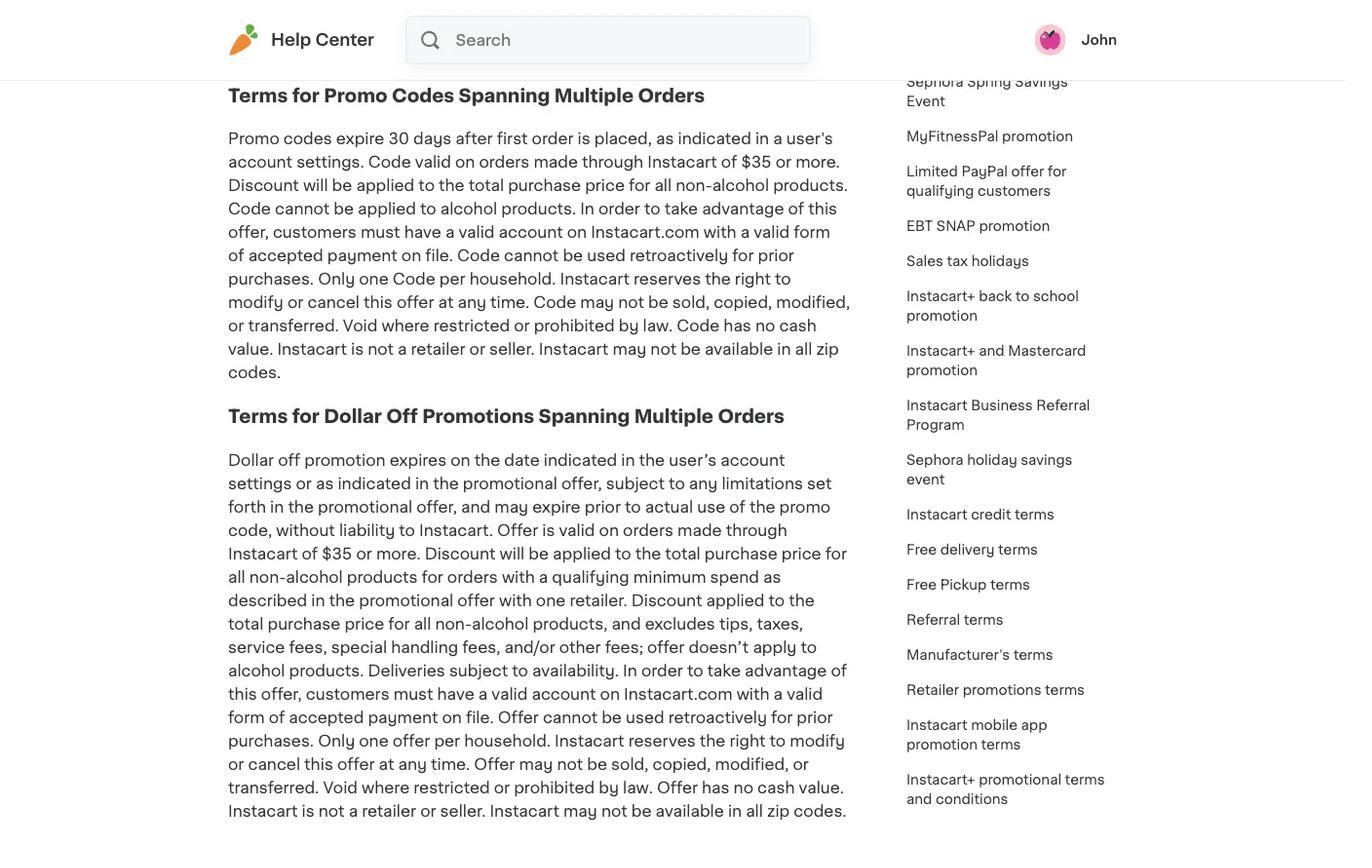 Task type: locate. For each thing, give the bounding box(es) containing it.
as up without
[[316, 476, 334, 491]]

purchase up spend
[[705, 546, 778, 562]]

minimum
[[633, 569, 706, 585]]

1 vertical spatial at
[[379, 757, 394, 772]]

instacart mobile app promotion terms link
[[895, 708, 1117, 762]]

0 vertical spatial instacart.com
[[591, 225, 700, 240]]

right inside promo codes expire 30 days after first order is placed, as indicated in a user's account settings. code valid on orders made through instacart of $35 or more. discount will be applied to the total purchase price for all non-alcohol products. code cannot be applied to alcohol products. in order to take advantage of this offer, customers must have a valid account on instacart.com with a valid form of accepted payment on file. code cannot be used retroactively for prior purchases. only one code per household. instacart reserves the right to modify or cancel this offer at any time. code may not be sold, copied, modified, or transferred. void where restricted or prohibited by law. code has no cash value. instacart is not a retailer or seller. instacart may not be available in all zip codes.
[[735, 272, 771, 287]]

1 vertical spatial take
[[707, 663, 741, 679]]

void inside promo codes expire 30 days after first order is placed, as indicated in a user's account settings. code valid on orders made through instacart of $35 or more. discount will be applied to the total purchase price for all non-alcohol products. code cannot be applied to alcohol products. in order to take advantage of this offer, customers must have a valid account on instacart.com with a valid form of accepted payment on file. code cannot be used retroactively for prior purchases. only one code per household. instacart reserves the right to modify or cancel this offer at any time. code may not be sold, copied, modified, or transferred. void where restricted or prohibited by law. code has no cash value. instacart is not a retailer or seller. instacart may not be available in all zip codes.
[[343, 318, 378, 334]]

spanning up the date
[[539, 407, 630, 425]]

1 vertical spatial payment
[[368, 710, 438, 725]]

subject up actual
[[606, 476, 665, 491]]

instacart+ down "sales"
[[907, 290, 975, 303]]

fees,
[[289, 640, 327, 655], [462, 640, 500, 655]]

accepted
[[248, 248, 323, 264], [289, 710, 364, 725]]

free pickup terms
[[907, 578, 1030, 592]]

0 horizontal spatial orders
[[638, 86, 705, 104]]

instacart.com down placed, on the left of the page
[[591, 225, 700, 240]]

0 vertical spatial expire
[[336, 131, 384, 147]]

set
[[807, 476, 832, 491]]

2 vertical spatial any
[[398, 757, 427, 772]]

may
[[580, 295, 614, 311], [613, 342, 647, 357], [495, 499, 528, 515], [519, 757, 553, 772], [563, 803, 597, 819]]

terms right pickup
[[990, 578, 1030, 592]]

file. inside dollar off promotion expires on the date indicated in the user's account settings or as indicated in the promotional offer, subject to any limitations set forth in the promotional offer, and may expire prior to actual use of the promo code, without liability to instacart. offer is valid on orders made through instacart of $35 or more. discount will be applied to the total purchase price for all non-alcohol products for orders with a qualifying minimum spend as described in the promotional offer with one retailer. discount applied to the total purchase price for all non-alcohol products, and excludes tips, taxes, service fees, special handling fees, and/or other fees; offer doesn't apply to alcohol products. deliveries subject to availability. in order to take advantage of this offer, customers must have a valid account on instacart.com with a valid form of accepted payment on file. offer cannot be used retroactively for prior purchases. only one offer per household. instacart reserves the right to modify or cancel this offer at any time. offer may not be sold, copied, modified, or transferred. void where restricted or prohibited by law. offer has no cash value. instacart is not a retailer or seller. instacart may not be available in all zip codes.
[[466, 710, 494, 725]]

orders down first
[[479, 155, 530, 170]]

school
[[1033, 290, 1079, 303]]

through down placed, on the left of the page
[[582, 155, 644, 170]]

retroactively inside dollar off promotion expires on the date indicated in the user's account settings or as indicated in the promotional offer, subject to any limitations set forth in the promotional offer, and may expire prior to actual use of the promo code, without liability to instacart. offer is valid on orders made through instacart of $35 or more. discount will be applied to the total purchase price for all non-alcohol products for orders with a qualifying minimum spend as described in the promotional offer with one retailer. discount applied to the total purchase price for all non-alcohol products, and excludes tips, taxes, service fees, special handling fees, and/or other fees; offer doesn't apply to alcohol products. deliveries subject to availability. in order to take advantage of this offer, customers must have a valid account on instacart.com with a valid form of accepted payment on file. offer cannot be used retroactively for prior purchases. only one offer per household. instacart reserves the right to modify or cancel this offer at any time. offer may not be sold, copied, modified, or transferred. void where restricted or prohibited by law. offer has no cash value. instacart is not a retailer or seller. instacart may not be available in all zip codes.
[[668, 710, 767, 725]]

1 purchases. from the top
[[228, 272, 314, 287]]

1 horizontal spatial sold,
[[673, 295, 710, 311]]

order right first
[[532, 131, 574, 147]]

expire down the date
[[532, 499, 581, 515]]

2 sephora from the top
[[907, 453, 964, 467]]

value. inside promo codes expire 30 days after first order is placed, as indicated in a user's account settings. code valid on orders made through instacart of $35 or more. discount will be applied to the total purchase price for all non-alcohol products. code cannot be applied to alcohol products. in order to take advantage of this offer, customers must have a valid account on instacart.com with a valid form of accepted payment on file. code cannot be used retroactively for prior purchases. only one code per household. instacart reserves the right to modify or cancel this offer at any time. code may not be sold, copied, modified, or transferred. void where restricted or prohibited by law. code has no cash value. instacart is not a retailer or seller. instacart may not be available in all zip codes.
[[228, 342, 273, 357]]

instacart.com
[[591, 225, 700, 240], [624, 686, 733, 702]]

promotional down instacart mobile app promotion terms link
[[979, 773, 1062, 787]]

1 instacart+ from the top
[[907, 290, 975, 303]]

2 purchases. from the top
[[228, 733, 314, 749]]

indicated
[[678, 131, 751, 147], [544, 452, 617, 468], [338, 476, 411, 491]]

sales tax holidays link
[[895, 244, 1041, 279]]

available inside promo codes expire 30 days after first order is placed, as indicated in a user's account settings. code valid on orders made through instacart of $35 or more. discount will be applied to the total purchase price for all non-alcohol products. code cannot be applied to alcohol products. in order to take advantage of this offer, customers must have a valid account on instacart.com with a valid form of accepted payment on file. code cannot be used retroactively for prior purchases. only one code per household. instacart reserves the right to modify or cancel this offer at any time. code may not be sold, copied, modified, or transferred. void where restricted or prohibited by law. code has no cash value. instacart is not a retailer or seller. instacart may not be available in all zip codes.
[[705, 342, 773, 357]]

0 vertical spatial reserves
[[634, 272, 701, 287]]

0 horizontal spatial in
[[580, 201, 595, 217]]

1 horizontal spatial value.
[[799, 780, 844, 796]]

terms inside instacart mobile app promotion terms
[[981, 738, 1021, 752]]

more. down user's
[[796, 155, 840, 170]]

and down instacart+ back to school promotion
[[979, 344, 1005, 358]]

cash
[[779, 318, 817, 334], [758, 780, 795, 796]]

0 vertical spatial dollar
[[324, 407, 382, 425]]

have
[[404, 225, 441, 240], [437, 686, 474, 702]]

cancel inside dollar off promotion expires on the date indicated in the user's account settings or as indicated in the promotional offer, subject to any limitations set forth in the promotional offer, and may expire prior to actual use of the promo code, without liability to instacart. offer is valid on orders made through instacart of $35 or more. discount will be applied to the total purchase price for all non-alcohol products for orders with a qualifying minimum spend as described in the promotional offer with one retailer. discount applied to the total purchase price for all non-alcohol products, and excludes tips, taxes, service fees, special handling fees, and/or other fees; offer doesn't apply to alcohol products. deliveries subject to availability. in order to take advantage of this offer, customers must have a valid account on instacart.com with a valid form of accepted payment on file. offer cannot be used retroactively for prior purchases. only one offer per household. instacart reserves the right to modify or cancel this offer at any time. offer may not be sold, copied, modified, or transferred. void where restricted or prohibited by law. offer has no cash value. instacart is not a retailer or seller. instacart may not be available in all zip codes.
[[248, 757, 300, 772]]

manufacturer's terms
[[907, 648, 1053, 662]]

terms down instacart mobile app promotion terms link
[[1065, 773, 1105, 787]]

zip inside dollar off promotion expires on the date indicated in the user's account settings or as indicated in the promotional offer, subject to any limitations set forth in the promotional offer, and may expire prior to actual use of the promo code, without liability to instacart. offer is valid on orders made through instacart of $35 or more. discount will be applied to the total purchase price for all non-alcohol products for orders with a qualifying minimum spend as described in the promotional offer with one retailer. discount applied to the total purchase price for all non-alcohol products, and excludes tips, taxes, service fees, special handling fees, and/or other fees; offer doesn't apply to alcohol products. deliveries subject to availability. in order to take advantage of this offer, customers must have a valid account on instacart.com with a valid form of accepted payment on file. offer cannot be used retroactively for prior purchases. only one offer per household. instacart reserves the right to modify or cancel this offer at any time. offer may not be sold, copied, modified, or transferred. void where restricted or prohibited by law. offer has no cash value. instacart is not a retailer or seller. instacart may not be available in all zip codes.
[[767, 803, 790, 819]]

1 horizontal spatial indicated
[[544, 452, 617, 468]]

instacart.com inside dollar off promotion expires on the date indicated in the user's account settings or as indicated in the promotional offer, subject to any limitations set forth in the promotional offer, and may expire prior to actual use of the promo code, without liability to instacart. offer is valid on orders made through instacart of $35 or more. discount will be applied to the total purchase price for all non-alcohol products for orders with a qualifying minimum spend as described in the promotional offer with one retailer. discount applied to the total purchase price for all non-alcohol products, and excludes tips, taxes, service fees, special handling fees, and/or other fees; offer doesn't apply to alcohol products. deliveries subject to availability. in order to take advantage of this offer, customers must have a valid account on instacart.com with a valid form of accepted payment on file. offer cannot be used retroactively for prior purchases. only one offer per household. instacart reserves the right to modify or cancel this offer at any time. offer may not be sold, copied, modified, or transferred. void where restricted or prohibited by law. offer has no cash value. instacart is not a retailer or seller. instacart may not be available in all zip codes.
[[624, 686, 733, 702]]

$35
[[741, 155, 772, 170], [322, 546, 352, 562]]

1 vertical spatial purchase
[[705, 546, 778, 562]]

indicated right placed, on the left of the page
[[678, 131, 751, 147]]

orders down actual
[[623, 523, 674, 538]]

referral
[[1037, 399, 1090, 412], [907, 613, 960, 627]]

1 vertical spatial instacart.com
[[624, 686, 733, 702]]

time. inside dollar off promotion expires on the date indicated in the user's account settings or as indicated in the promotional offer, subject to any limitations set forth in the promotional offer, and may expire prior to actual use of the promo code, without liability to instacart. offer is valid on orders made through instacart of $35 or more. discount will be applied to the total purchase price for all non-alcohol products for orders with a qualifying minimum spend as described in the promotional offer with one retailer. discount applied to the total purchase price for all non-alcohol products, and excludes tips, taxes, service fees, special handling fees, and/or other fees; offer doesn't apply to alcohol products. deliveries subject to availability. in order to take advantage of this offer, customers must have a valid account on instacart.com with a valid form of accepted payment on file. offer cannot be used retroactively for prior purchases. only one offer per household. instacart reserves the right to modify or cancel this offer at any time. offer may not be sold, copied, modified, or transferred. void where restricted or prohibited by law. offer has no cash value. instacart is not a retailer or seller. instacart may not be available in all zip codes.
[[431, 757, 470, 772]]

pickup
[[940, 578, 987, 592]]

orders down instacart.
[[447, 569, 498, 585]]

will down the date
[[500, 546, 525, 562]]

terms down credit
[[998, 543, 1038, 557]]

multiple up placed, on the left of the page
[[554, 86, 634, 104]]

1 horizontal spatial no
[[755, 318, 775, 334]]

instacart inside instacart business referral program
[[907, 399, 968, 412]]

customers
[[978, 184, 1051, 198], [273, 225, 357, 240], [306, 686, 390, 702]]

2 horizontal spatial indicated
[[678, 131, 751, 147]]

2 vertical spatial discount
[[631, 593, 702, 608]]

indicated up liability
[[338, 476, 411, 491]]

0 horizontal spatial more.
[[376, 546, 421, 562]]

1 vertical spatial household.
[[464, 733, 551, 749]]

products. inside dollar off promotion expires on the date indicated in the user's account settings or as indicated in the promotional offer, subject to any limitations set forth in the promotional offer, and may expire prior to actual use of the promo code, without liability to instacart. offer is valid on orders made through instacart of $35 or more. discount will be applied to the total purchase price for all non-alcohol products for orders with a qualifying minimum spend as described in the promotional offer with one retailer. discount applied to the total purchase price for all non-alcohol products, and excludes tips, taxes, service fees, special handling fees, and/or other fees; offer doesn't apply to alcohol products. deliveries subject to availability. in order to take advantage of this offer, customers must have a valid account on instacart.com with a valid form of accepted payment on file. offer cannot be used retroactively for prior purchases. only one offer per household. instacart reserves the right to modify or cancel this offer at any time. offer may not be sold, copied, modified, or transferred. void where restricted or prohibited by law. offer has no cash value. instacart is not a retailer or seller. instacart may not be available in all zip codes.
[[289, 663, 364, 679]]

0 horizontal spatial discount
[[228, 178, 299, 194]]

instacart image
[[228, 24, 259, 56]]

account down availability.
[[532, 686, 596, 702]]

instacart data processing agreement link
[[895, 10, 1117, 64]]

help center
[[271, 32, 374, 48]]

1 horizontal spatial non-
[[435, 616, 472, 632]]

2 free from the top
[[907, 578, 937, 592]]

applied
[[356, 178, 415, 194], [358, 201, 416, 217], [553, 546, 611, 562], [706, 593, 765, 608]]

0 vertical spatial has
[[724, 318, 751, 334]]

in down placed, on the left of the page
[[580, 201, 595, 217]]

dollar
[[324, 407, 382, 425], [228, 452, 274, 468]]

settings.
[[296, 155, 364, 170]]

holidays
[[972, 254, 1029, 268]]

as right spend
[[763, 569, 781, 585]]

sephora inside sephora spring savings event
[[907, 75, 964, 89]]

2 terms from the top
[[228, 407, 288, 425]]

right inside dollar off promotion expires on the date indicated in the user's account settings or as indicated in the promotional offer, subject to any limitations set forth in the promotional offer, and may expire prior to actual use of the promo code, without liability to instacart. offer is valid on orders made through instacart of $35 or more. discount will be applied to the total purchase price for all non-alcohol products for orders with a qualifying minimum spend as described in the promotional offer with one retailer. discount applied to the total purchase price for all non-alcohol products, and excludes tips, taxes, service fees, special handling fees, and/or other fees; offer doesn't apply to alcohol products. deliveries subject to availability. in order to take advantage of this offer, customers must have a valid account on instacart.com with a valid form of accepted payment on file. offer cannot be used retroactively for prior purchases. only one offer per household. instacart reserves the right to modify or cancel this offer at any time. offer may not be sold, copied, modified, or transferred. void where restricted or prohibited by law. offer has no cash value. instacart is not a retailer or seller. instacart may not be available in all zip codes.
[[730, 733, 766, 749]]

purchase down first
[[508, 178, 581, 194]]

limitations
[[722, 476, 803, 491]]

will
[[303, 178, 328, 194], [500, 546, 525, 562]]

form
[[794, 225, 830, 240], [228, 710, 265, 725]]

will inside promo codes expire 30 days after first order is placed, as indicated in a user's account settings. code valid on orders made through instacart of $35 or more. discount will be applied to the total purchase price for all non-alcohol products. code cannot be applied to alcohol products. in order to take advantage of this offer, customers must have a valid account on instacart.com with a valid form of accepted payment on file. code cannot be used retroactively for prior purchases. only one code per household. instacart reserves the right to modify or cancel this offer at any time. code may not be sold, copied, modified, or transferred. void where restricted or prohibited by law. code has no cash value. instacart is not a retailer or seller. instacart may not be available in all zip codes.
[[303, 178, 328, 194]]

0 vertical spatial customers
[[978, 184, 1051, 198]]

1 vertical spatial order
[[599, 201, 640, 217]]

dollar left off
[[324, 407, 382, 425]]

made inside promo codes expire 30 days after first order is placed, as indicated in a user's account settings. code valid on orders made through instacart of $35 or more. discount will be applied to the total purchase price for all non-alcohol products. code cannot be applied to alcohol products. in order to take advantage of this offer, customers must have a valid account on instacart.com with a valid form of accepted payment on file. code cannot be used retroactively for prior purchases. only one code per household. instacart reserves the right to modify or cancel this offer at any time. code may not be sold, copied, modified, or transferred. void where restricted or prohibited by law. code has no cash value. instacart is not a retailer or seller. instacart may not be available in all zip codes.
[[534, 155, 578, 170]]

sephora inside sephora holiday savings event
[[907, 453, 964, 467]]

1 vertical spatial through
[[726, 523, 787, 538]]

through inside promo codes expire 30 days after first order is placed, as indicated in a user's account settings. code valid on orders made through instacart of $35 or more. discount will be applied to the total purchase price for all non-alcohol products. code cannot be applied to alcohol products. in order to take advantage of this offer, customers must have a valid account on instacart.com with a valid form of accepted payment on file. code cannot be used retroactively for prior purchases. only one code per household. instacart reserves the right to modify or cancel this offer at any time. code may not be sold, copied, modified, or transferred. void where restricted or prohibited by law. code has no cash value. instacart is not a retailer or seller. instacart may not be available in all zip codes.
[[582, 155, 644, 170]]

1 vertical spatial codes.
[[794, 803, 847, 819]]

0 vertical spatial modify
[[228, 295, 284, 311]]

1 horizontal spatial cancel
[[307, 295, 360, 311]]

1 vertical spatial more.
[[376, 546, 421, 562]]

terms right credit
[[1015, 508, 1055, 522]]

1 vertical spatial terms
[[228, 407, 288, 425]]

products. down special
[[289, 663, 364, 679]]

instacart+ up conditions
[[907, 773, 975, 787]]

instacart+ down instacart+ back to school promotion
[[907, 344, 975, 358]]

customers inside promo codes expire 30 days after first order is placed, as indicated in a user's account settings. code valid on orders made through instacart of $35 or more. discount will be applied to the total purchase price for all non-alcohol products. code cannot be applied to alcohol products. in order to take advantage of this offer, customers must have a valid account on instacart.com with a valid form of accepted payment on file. code cannot be used retroactively for prior purchases. only one code per household. instacart reserves the right to modify or cancel this offer at any time. code may not be sold, copied, modified, or transferred. void where restricted or prohibited by law. code has no cash value. instacart is not a retailer or seller. instacart may not be available in all zip codes.
[[273, 225, 357, 240]]

promotion down retailer at bottom right
[[907, 738, 978, 752]]

promotion down tax
[[907, 309, 978, 323]]

has
[[724, 318, 751, 334], [702, 780, 730, 796]]

1 vertical spatial sold,
[[611, 757, 649, 772]]

not
[[618, 295, 644, 311], [368, 342, 394, 357], [651, 342, 677, 357], [557, 757, 583, 772], [319, 803, 345, 819], [601, 803, 627, 819]]

free left pickup
[[907, 578, 937, 592]]

0 vertical spatial products.
[[773, 178, 848, 194]]

instacart+ inside instacart+ and mastercard promotion
[[907, 344, 975, 358]]

seller. inside dollar off promotion expires on the date indicated in the user's account settings or as indicated in the promotional offer, subject to any limitations set forth in the promotional offer, and may expire prior to actual use of the promo code, without liability to instacart. offer is valid on orders made through instacart of $35 or more. discount will be applied to the total purchase price for all non-alcohol products for orders with a qualifying minimum spend as described in the promotional offer with one retailer. discount applied to the total purchase price for all non-alcohol products, and excludes tips, taxes, service fees, special handling fees, and/or other fees; offer doesn't apply to alcohol products. deliveries subject to availability. in order to take advantage of this offer, customers must have a valid account on instacart.com with a valid form of accepted payment on file. offer cannot be used retroactively for prior purchases. only one offer per household. instacart reserves the right to modify or cancel this offer at any time. offer may not be sold, copied, modified, or transferred. void where restricted or prohibited by law. offer has no cash value. instacart is not a retailer or seller. instacart may not be available in all zip codes.
[[440, 803, 486, 819]]

settings
[[228, 476, 292, 491]]

used inside promo codes expire 30 days after first order is placed, as indicated in a user's account settings. code valid on orders made through instacart of $35 or more. discount will be applied to the total purchase price for all non-alcohol products. code cannot be applied to alcohol products. in order to take advantage of this offer, customers must have a valid account on instacart.com with a valid form of accepted payment on file. code cannot be used retroactively for prior purchases. only one code per household. instacart reserves the right to modify or cancel this offer at any time. code may not be sold, copied, modified, or transferred. void where restricted or prohibited by law. code has no cash value. instacart is not a retailer or seller. instacart may not be available in all zip codes.
[[587, 248, 626, 264]]

where inside promo codes expire 30 days after first order is placed, as indicated in a user's account settings. code valid on orders made through instacart of $35 or more. discount will be applied to the total purchase price for all non-alcohol products. code cannot be applied to alcohol products. in order to take advantage of this offer, customers must have a valid account on instacart.com with a valid form of accepted payment on file. code cannot be used retroactively for prior purchases. only one code per household. instacart reserves the right to modify or cancel this offer at any time. code may not be sold, copied, modified, or transferred. void where restricted or prohibited by law. code has no cash value. instacart is not a retailer or seller. instacart may not be available in all zip codes.
[[382, 318, 430, 334]]

1 vertical spatial retailer
[[362, 803, 416, 819]]

more. up products
[[376, 546, 421, 562]]

instacart.com inside promo codes expire 30 days after first order is placed, as indicated in a user's account settings. code valid on orders made through instacart of $35 or more. discount will be applied to the total purchase price for all non-alcohol products. code cannot be applied to alcohol products. in order to take advantage of this offer, customers must have a valid account on instacart.com with a valid form of accepted payment on file. code cannot be used retroactively for prior purchases. only one code per household. instacart reserves the right to modify or cancel this offer at any time. code may not be sold, copied, modified, or transferred. void where restricted or prohibited by law. code has no cash value. instacart is not a retailer or seller. instacart may not be available in all zip codes.
[[591, 225, 700, 240]]

purchase down described
[[268, 616, 341, 632]]

0 vertical spatial prohibited
[[534, 318, 615, 334]]

sephora
[[907, 75, 964, 89], [907, 453, 964, 467]]

sales
[[907, 254, 944, 268]]

form down service
[[228, 710, 265, 725]]

2 vertical spatial price
[[345, 616, 384, 632]]

seller.
[[489, 342, 535, 357], [440, 803, 486, 819]]

instacart.com down doesn't
[[624, 686, 733, 702]]

products. down user's
[[773, 178, 848, 194]]

form down user's
[[794, 225, 830, 240]]

1 horizontal spatial qualifying
[[907, 184, 974, 198]]

copied,
[[714, 295, 772, 311], [653, 757, 711, 772]]

0 vertical spatial any
[[458, 295, 486, 311]]

purchase inside promo codes expire 30 days after first order is placed, as indicated in a user's account settings. code valid on orders made through instacart of $35 or more. discount will be applied to the total purchase price for all non-alcohol products. code cannot be applied to alcohol products. in order to take advantage of this offer, customers must have a valid account on instacart.com with a valid form of accepted payment on file. code cannot be used retroactively for prior purchases. only one code per household. instacart reserves the right to modify or cancel this offer at any time. code may not be sold, copied, modified, or transferred. void where restricted or prohibited by law. code has no cash value. instacart is not a retailer or seller. instacart may not be available in all zip codes.
[[508, 178, 581, 194]]

qualifying down limited
[[907, 184, 974, 198]]

promo left codes
[[228, 131, 280, 147]]

1 vertical spatial seller.
[[440, 803, 486, 819]]

promotional up liability
[[318, 499, 412, 515]]

instacart+ inside instacart+ promotional terms and conditions
[[907, 773, 975, 787]]

as
[[656, 131, 674, 147], [316, 476, 334, 491], [763, 569, 781, 585]]

1 only from the top
[[318, 272, 355, 287]]

referral down mastercard
[[1037, 399, 1090, 412]]

0 vertical spatial non-
[[676, 178, 712, 194]]

cash inside dollar off promotion expires on the date indicated in the user's account settings or as indicated in the promotional offer, subject to any limitations set forth in the promotional offer, and may expire prior to actual use of the promo code, without liability to instacart. offer is valid on orders made through instacart of $35 or more. discount will be applied to the total purchase price for all non-alcohol products for orders with a qualifying minimum spend as described in the promotional offer with one retailer. discount applied to the total purchase price for all non-alcohol products, and excludes tips, taxes, service fees, special handling fees, and/or other fees; offer doesn't apply to alcohol products. deliveries subject to availability. in order to take advantage of this offer, customers must have a valid account on instacart.com with a valid form of accepted payment on file. offer cannot be used retroactively for prior purchases. only one offer per household. instacart reserves the right to modify or cancel this offer at any time. offer may not be sold, copied, modified, or transferred. void where restricted or prohibited by law. offer has no cash value. instacart is not a retailer or seller. instacart may not be available in all zip codes.
[[758, 780, 795, 796]]

through
[[582, 155, 644, 170], [726, 523, 787, 538]]

terms up promotions
[[1014, 648, 1053, 662]]

1 fees, from the left
[[289, 640, 327, 655]]

terms for terms for promo codes spanning multiple orders
[[228, 86, 288, 104]]

restricted inside dollar off promotion expires on the date indicated in the user's account settings or as indicated in the promotional offer, subject to any limitations set forth in the promotional offer, and may expire prior to actual use of the promo code, without liability to instacart. offer is valid on orders made through instacart of $35 or more. discount will be applied to the total purchase price for all non-alcohol products for orders with a qualifying minimum spend as described in the promotional offer with one retailer. discount applied to the total purchase price for all non-alcohol products, and excludes tips, taxes, service fees, special handling fees, and/or other fees; offer doesn't apply to alcohol products. deliveries subject to availability. in order to take advantage of this offer, customers must have a valid account on instacart.com with a valid form of accepted payment on file. offer cannot be used retroactively for prior purchases. only one offer per household. instacart reserves the right to modify or cancel this offer at any time. offer may not be sold, copied, modified, or transferred. void where restricted or prohibited by law. offer has no cash value. instacart is not a retailer or seller. instacart may not be available in all zip codes.
[[414, 780, 490, 796]]

any inside promo codes expire 30 days after first order is placed, as indicated in a user's account settings. code valid on orders made through instacart of $35 or more. discount will be applied to the total purchase price for all non-alcohol products. code cannot be applied to alcohol products. in order to take advantage of this offer, customers must have a valid account on instacart.com with a valid form of accepted payment on file. code cannot be used retroactively for prior purchases. only one code per household. instacart reserves the right to modify or cancel this offer at any time. code may not be sold, copied, modified, or transferred. void where restricted or prohibited by law. code has no cash value. instacart is not a retailer or seller. instacart may not be available in all zip codes.
[[458, 295, 486, 311]]

1 vertical spatial law.
[[623, 780, 653, 796]]

1 horizontal spatial expire
[[532, 499, 581, 515]]

promo
[[779, 499, 831, 515]]

instacart
[[907, 20, 968, 34], [647, 155, 717, 170], [560, 272, 630, 287], [277, 342, 347, 357], [539, 342, 609, 357], [907, 399, 968, 412], [907, 508, 968, 522], [228, 546, 298, 562], [907, 718, 968, 732], [555, 733, 624, 749], [228, 803, 298, 819], [490, 803, 559, 819]]

and left conditions
[[907, 793, 932, 806]]

myfitnesspal promotion link
[[895, 119, 1085, 154]]

total up service
[[228, 616, 264, 632]]

1 sephora from the top
[[907, 75, 964, 89]]

ebt
[[907, 219, 933, 233]]

law. inside promo codes expire 30 days after first order is placed, as indicated in a user's account settings. code valid on orders made through instacart of $35 or more. discount will be applied to the total purchase price for all non-alcohol products. code cannot be applied to alcohol products. in order to take advantage of this offer, customers must have a valid account on instacart.com with a valid form of accepted payment on file. code cannot be used retroactively for prior purchases. only one code per household. instacart reserves the right to modify or cancel this offer at any time. code may not be sold, copied, modified, or transferred. void where restricted or prohibited by law. code has no cash value. instacart is not a retailer or seller. instacart may not be available in all zip codes.
[[643, 318, 673, 334]]

promo down center
[[324, 86, 388, 104]]

non- inside promo codes expire 30 days after first order is placed, as indicated in a user's account settings. code valid on orders made through instacart of $35 or more. discount will be applied to the total purchase price for all non-alcohol products. code cannot be applied to alcohol products. in order to take advantage of this offer, customers must have a valid account on instacart.com with a valid form of accepted payment on file. code cannot be used retroactively for prior purchases. only one code per household. instacart reserves the right to modify or cancel this offer at any time. code may not be sold, copied, modified, or transferred. void where restricted or prohibited by law. code has no cash value. instacart is not a retailer or seller. instacart may not be available in all zip codes.
[[676, 178, 712, 194]]

terms up the app
[[1045, 683, 1085, 697]]

dollar up "settings"
[[228, 452, 274, 468]]

instacart+ for instacart+ promotional terms and conditions
[[907, 773, 975, 787]]

through down 'limitations'
[[726, 523, 787, 538]]

household. inside promo codes expire 30 days after first order is placed, as indicated in a user's account settings. code valid on orders made through instacart of $35 or more. discount will be applied to the total purchase price for all non-alcohol products. code cannot be applied to alcohol products. in order to take advantage of this offer, customers must have a valid account on instacart.com with a valid form of accepted payment on file. code cannot be used retroactively for prior purchases. only one code per household. instacart reserves the right to modify or cancel this offer at any time. code may not be sold, copied, modified, or transferred. void where restricted or prohibited by law. code has no cash value. instacart is not a retailer or seller. instacart may not be available in all zip codes.
[[470, 272, 556, 287]]

0 vertical spatial transferred.
[[248, 318, 339, 334]]

1 vertical spatial has
[[702, 780, 730, 796]]

2 horizontal spatial as
[[763, 569, 781, 585]]

customers down settings.
[[273, 225, 357, 240]]

with
[[704, 225, 737, 240], [502, 569, 535, 585], [499, 593, 532, 608], [737, 686, 770, 702]]

on
[[455, 155, 475, 170], [567, 225, 587, 240], [401, 248, 421, 264], [451, 452, 470, 468], [599, 523, 619, 538], [600, 686, 620, 702], [442, 710, 462, 725]]

1 horizontal spatial total
[[469, 178, 504, 194]]

free
[[907, 543, 937, 557], [907, 578, 937, 592]]

indicated right the date
[[544, 452, 617, 468]]

promotion inside instacart+ and mastercard promotion
[[907, 364, 978, 377]]

1 free from the top
[[907, 543, 937, 557]]

user's
[[786, 131, 833, 147]]

0 vertical spatial no
[[755, 318, 775, 334]]

as right placed, on the left of the page
[[656, 131, 674, 147]]

spanning
[[459, 86, 550, 104], [539, 407, 630, 425]]

0 horizontal spatial total
[[228, 616, 264, 632]]

order
[[532, 131, 574, 147], [599, 201, 640, 217], [641, 663, 683, 679]]

1 vertical spatial file.
[[466, 710, 494, 725]]

1 horizontal spatial file.
[[466, 710, 494, 725]]

myfitnesspal promotion
[[907, 130, 1073, 143]]

2 fees, from the left
[[462, 640, 500, 655]]

must
[[361, 225, 400, 240], [394, 686, 433, 702]]

qualifying up retailer.
[[552, 569, 629, 585]]

price down placed, on the left of the page
[[585, 178, 625, 194]]

sephora holiday savings event
[[907, 453, 1073, 486]]

have down days
[[404, 225, 441, 240]]

reserves
[[634, 272, 701, 287], [628, 733, 696, 749]]

void inside dollar off promotion expires on the date indicated in the user's account settings or as indicated in the promotional offer, subject to any limitations set forth in the promotional offer, and may expire prior to actual use of the promo code, without liability to instacart. offer is valid on orders made through instacart of $35 or more. discount will be applied to the total purchase price for all non-alcohol products for orders with a qualifying minimum spend as described in the promotional offer with one retailer. discount applied to the total purchase price for all non-alcohol products, and excludes tips, taxes, service fees, special handling fees, and/or other fees; offer doesn't apply to alcohol products. deliveries subject to availability. in order to take advantage of this offer, customers must have a valid account on instacart.com with a valid form of accepted payment on file. offer cannot be used retroactively for prior purchases. only one offer per household. instacart reserves the right to modify or cancel this offer at any time. offer may not be sold, copied, modified, or transferred. void where restricted or prohibited by law. offer has no cash value. instacart is not a retailer or seller. instacart may not be available in all zip codes.
[[323, 780, 358, 796]]

products.
[[773, 178, 848, 194], [501, 201, 576, 217], [289, 663, 364, 679]]

must down settings.
[[361, 225, 400, 240]]

fees, left special
[[289, 640, 327, 655]]

0 vertical spatial only
[[318, 272, 355, 287]]

transferred. inside promo codes expire 30 days after first order is placed, as indicated in a user's account settings. code valid on orders made through instacart of $35 or more. discount will be applied to the total purchase price for all non-alcohol products. code cannot be applied to alcohol products. in order to take advantage of this offer, customers must have a valid account on instacart.com with a valid form of accepted payment on file. code cannot be used retroactively for prior purchases. only one code per household. instacart reserves the right to modify or cancel this offer at any time. code may not be sold, copied, modified, or transferred. void where restricted or prohibited by law. code has no cash value. instacart is not a retailer or seller. instacart may not be available in all zip codes.
[[248, 318, 339, 334]]

customers inside limited paypal offer for qualifying customers
[[978, 184, 1051, 198]]

order down fees;
[[641, 663, 683, 679]]

only inside promo codes expire 30 days after first order is placed, as indicated in a user's account settings. code valid on orders made through instacart of $35 or more. discount will be applied to the total purchase price for all non-alcohol products. code cannot be applied to alcohol products. in order to take advantage of this offer, customers must have a valid account on instacart.com with a valid form of accepted payment on file. code cannot be used retroactively for prior purchases. only one code per household. instacart reserves the right to modify or cancel this offer at any time. code may not be sold, copied, modified, or transferred. void where restricted or prohibited by law. code has no cash value. instacart is not a retailer or seller. instacart may not be available in all zip codes.
[[318, 272, 355, 287]]

take inside dollar off promotion expires on the date indicated in the user's account settings or as indicated in the promotional offer, subject to any limitations set forth in the promotional offer, and may expire prior to actual use of the promo code, without liability to instacart. offer is valid on orders made through instacart of $35 or more. discount will be applied to the total purchase price for all non-alcohol products for orders with a qualifying minimum spend as described in the promotional offer with one retailer. discount applied to the total purchase price for all non-alcohol products, and excludes tips, taxes, service fees, special handling fees, and/or other fees; offer doesn't apply to alcohol products. deliveries subject to availability. in order to take advantage of this offer, customers must have a valid account on instacart.com with a valid form of accepted payment on file. offer cannot be used retroactively for prior purchases. only one offer per household. instacart reserves the right to modify or cancel this offer at any time. offer may not be sold, copied, modified, or transferred. void where restricted or prohibited by law. offer has no cash value. instacart is not a retailer or seller. instacart may not be available in all zip codes.
[[707, 663, 741, 679]]

0 vertical spatial file.
[[425, 248, 453, 264]]

price up special
[[345, 616, 384, 632]]

expire
[[336, 131, 384, 147], [532, 499, 581, 515]]

0 vertical spatial have
[[404, 225, 441, 240]]

0 vertical spatial seller.
[[489, 342, 535, 357]]

2 vertical spatial order
[[641, 663, 683, 679]]

for
[[292, 86, 320, 104], [1048, 165, 1067, 178], [629, 178, 650, 194], [732, 248, 754, 264], [292, 407, 320, 425], [825, 546, 847, 562], [422, 569, 443, 585], [388, 616, 410, 632], [771, 710, 793, 725]]

instacart+ and mastercard promotion link
[[895, 333, 1117, 388]]

1 vertical spatial total
[[665, 546, 701, 562]]

0 vertical spatial prior
[[758, 248, 794, 264]]

referral up manufacturer's
[[907, 613, 960, 627]]

0 vertical spatial cash
[[779, 318, 817, 334]]

1 horizontal spatial modify
[[790, 733, 845, 749]]

at inside promo codes expire 30 days after first order is placed, as indicated in a user's account settings. code valid on orders made through instacart of $35 or more. discount will be applied to the total purchase price for all non-alcohol products. code cannot be applied to alcohol products. in order to take advantage of this offer, customers must have a valid account on instacart.com with a valid form of accepted payment on file. code cannot be used retroactively for prior purchases. only one code per household. instacart reserves the right to modify or cancel this offer at any time. code may not be sold, copied, modified, or transferred. void where restricted or prohibited by law. code has no cash value. instacart is not a retailer or seller. instacart may not be available in all zip codes.
[[438, 295, 454, 311]]

products
[[347, 569, 418, 585]]

0 horizontal spatial take
[[665, 201, 698, 217]]

no inside dollar off promotion expires on the date indicated in the user's account settings or as indicated in the promotional offer, subject to any limitations set forth in the promotional offer, and may expire prior to actual use of the promo code, without liability to instacart. offer is valid on orders made through instacart of $35 or more. discount will be applied to the total purchase price for all non-alcohol products for orders with a qualifying minimum spend as described in the promotional offer with one retailer. discount applied to the total purchase price for all non-alcohol products, and excludes tips, taxes, service fees, special handling fees, and/or other fees; offer doesn't apply to alcohol products. deliveries subject to availability. in order to take advantage of this offer, customers must have a valid account on instacart.com with a valid form of accepted payment on file. offer cannot be used retroactively for prior purchases. only one offer per household. instacart reserves the right to modify or cancel this offer at any time. offer may not be sold, copied, modified, or transferred. void where restricted or prohibited by law. offer has no cash value. instacart is not a retailer or seller. instacart may not be available in all zip codes.
[[734, 780, 754, 796]]

promotion up program
[[907, 364, 978, 377]]

sold,
[[673, 295, 710, 311], [611, 757, 649, 772]]

3 instacart+ from the top
[[907, 773, 975, 787]]

qualifying inside dollar off promotion expires on the date indicated in the user's account settings or as indicated in the promotional offer, subject to any limitations set forth in the promotional offer, and may expire prior to actual use of the promo code, without liability to instacart. offer is valid on orders made through instacart of $35 or more. discount will be applied to the total purchase price for all non-alcohol products for orders with a qualifying minimum spend as described in the promotional offer with one retailer. discount applied to the total purchase price for all non-alcohol products, and excludes tips, taxes, service fees, special handling fees, and/or other fees; offer doesn't apply to alcohol products. deliveries subject to availability. in order to take advantage of this offer, customers must have a valid account on instacart.com with a valid form of accepted payment on file. offer cannot be used retroactively for prior purchases. only one offer per household. instacart reserves the right to modify or cancel this offer at any time. offer may not be sold, copied, modified, or transferred. void where restricted or prohibited by law. offer has no cash value. instacart is not a retailer or seller. instacart may not be available in all zip codes.
[[552, 569, 629, 585]]

more. inside promo codes expire 30 days after first order is placed, as indicated in a user's account settings. code valid on orders made through instacart of $35 or more. discount will be applied to the total purchase price for all non-alcohol products. code cannot be applied to alcohol products. in order to take advantage of this offer, customers must have a valid account on instacart.com with a valid form of accepted payment on file. code cannot be used retroactively for prior purchases. only one code per household. instacart reserves the right to modify or cancel this offer at any time. code may not be sold, copied, modified, or transferred. void where restricted or prohibited by law. code has no cash value. instacart is not a retailer or seller. instacart may not be available in all zip codes.
[[796, 155, 840, 170]]

2 instacart+ from the top
[[907, 344, 975, 358]]

price
[[585, 178, 625, 194], [782, 546, 821, 562], [345, 616, 384, 632]]

1 vertical spatial must
[[394, 686, 433, 702]]

per inside dollar off promotion expires on the date indicated in the user's account settings or as indicated in the promotional offer, subject to any limitations set forth in the promotional offer, and may expire prior to actual use of the promo code, without liability to instacart. offer is valid on orders made through instacart of $35 or more. discount will be applied to the total purchase price for all non-alcohol products for orders with a qualifying minimum spend as described in the promotional offer with one retailer. discount applied to the total purchase price for all non-alcohol products, and excludes tips, taxes, service fees, special handling fees, and/or other fees; offer doesn't apply to alcohol products. deliveries subject to availability. in order to take advantage of this offer, customers must have a valid account on instacart.com with a valid form of accepted payment on file. offer cannot be used retroactively for prior purchases. only one offer per household. instacart reserves the right to modify or cancel this offer at any time. offer may not be sold, copied, modified, or transferred. void where restricted or prohibited by law. offer has no cash value. instacart is not a retailer or seller. instacart may not be available in all zip codes.
[[434, 733, 460, 749]]

$35 inside dollar off promotion expires on the date indicated in the user's account settings or as indicated in the promotional offer, subject to any limitations set forth in the promotional offer, and may expire prior to actual use of the promo code, without liability to instacart. offer is valid on orders made through instacart of $35 or more. discount will be applied to the total purchase price for all non-alcohol products for orders with a qualifying minimum spend as described in the promotional offer with one retailer. discount applied to the total purchase price for all non-alcohol products, and excludes tips, taxes, service fees, special handling fees, and/or other fees; offer doesn't apply to alcohol products. deliveries subject to availability. in order to take advantage of this offer, customers must have a valid account on instacart.com with a valid form of accepted payment on file. offer cannot be used retroactively for prior purchases. only one offer per household. instacart reserves the right to modify or cancel this offer at any time. offer may not be sold, copied, modified, or transferred. void where restricted or prohibited by law. offer has no cash value. instacart is not a retailer or seller. instacart may not be available in all zip codes.
[[322, 546, 352, 562]]

orders up 'limitations'
[[718, 407, 785, 425]]

1 vertical spatial form
[[228, 710, 265, 725]]

modify inside dollar off promotion expires on the date indicated in the user's account settings or as indicated in the promotional offer, subject to any limitations set forth in the promotional offer, and may expire prior to actual use of the promo code, without liability to instacart. offer is valid on orders made through instacart of $35 or more. discount will be applied to the total purchase price for all non-alcohol products for orders with a qualifying minimum spend as described in the promotional offer with one retailer. discount applied to the total purchase price for all non-alcohol products, and excludes tips, taxes, service fees, special handling fees, and/or other fees; offer doesn't apply to alcohol products. deliveries subject to availability. in order to take advantage of this offer, customers must have a valid account on instacart.com with a valid form of accepted payment on file. offer cannot be used retroactively for prior purchases. only one offer per household. instacart reserves the right to modify or cancel this offer at any time. offer may not be sold, copied, modified, or transferred. void where restricted or prohibited by law. offer has no cash value. instacart is not a retailer or seller. instacart may not be available in all zip codes.
[[790, 733, 845, 749]]

will down settings.
[[303, 178, 328, 194]]

0 horizontal spatial time.
[[431, 757, 470, 772]]

1 vertical spatial subject
[[449, 663, 508, 679]]

spanning up first
[[459, 86, 550, 104]]

through inside dollar off promotion expires on the date indicated in the user's account settings or as indicated in the promotional offer, subject to any limitations set forth in the promotional offer, and may expire prior to actual use of the promo code, without liability to instacart. offer is valid on orders made through instacart of $35 or more. discount will be applied to the total purchase price for all non-alcohol products for orders with a qualifying minimum spend as described in the promotional offer with one retailer. discount applied to the total purchase price for all non-alcohol products, and excludes tips, taxes, service fees, special handling fees, and/or other fees; offer doesn't apply to alcohol products. deliveries subject to availability. in order to take advantage of this offer, customers must have a valid account on instacart.com with a valid form of accepted payment on file. offer cannot be used retroactively for prior purchases. only one offer per household. instacart reserves the right to modify or cancel this offer at any time. offer may not be sold, copied, modified, or transferred. void where restricted or prohibited by law. offer has no cash value. instacart is not a retailer or seller. instacart may not be available in all zip codes.
[[726, 523, 787, 538]]

in down fees;
[[623, 663, 637, 679]]

discount down minimum
[[631, 593, 702, 608]]

discount down codes
[[228, 178, 299, 194]]

modified,
[[776, 295, 850, 311], [715, 757, 789, 772]]

accepted inside dollar off promotion expires on the date indicated in the user's account settings or as indicated in the promotional offer, subject to any limitations set forth in the promotional offer, and may expire prior to actual use of the promo code, without liability to instacart. offer is valid on orders made through instacart of $35 or more. discount will be applied to the total purchase price for all non-alcohol products for orders with a qualifying minimum spend as described in the promotional offer with one retailer. discount applied to the total purchase price for all non-alcohol products, and excludes tips, taxes, service fees, special handling fees, and/or other fees; offer doesn't apply to alcohol products. deliveries subject to availability. in order to take advantage of this offer, customers must have a valid account on instacart.com with a valid form of accepted payment on file. offer cannot be used retroactively for prior purchases. only one offer per household. instacart reserves the right to modify or cancel this offer at any time. offer may not be sold, copied, modified, or transferred. void where restricted or prohibited by law. offer has no cash value. instacart is not a retailer or seller. instacart may not be available in all zip codes.
[[289, 710, 364, 725]]

code,
[[228, 523, 272, 538]]

price inside promo codes expire 30 days after first order is placed, as indicated in a user's account settings. code valid on orders made through instacart of $35 or more. discount will be applied to the total purchase price for all non-alcohol products. code cannot be applied to alcohol products. in order to take advantage of this offer, customers must have a valid account on instacart.com with a valid form of accepted payment on file. code cannot be used retroactively for prior purchases. only one code per household. instacart reserves the right to modify or cancel this offer at any time. code may not be sold, copied, modified, or transferred. void where restricted or prohibited by law. code has no cash value. instacart is not a retailer or seller. instacart may not be available in all zip codes.
[[585, 178, 625, 194]]

1 vertical spatial accepted
[[289, 710, 364, 725]]

discount down instacart.
[[425, 546, 496, 562]]

retailer inside dollar off promotion expires on the date indicated in the user's account settings or as indicated in the promotional offer, subject to any limitations set forth in the promotional offer, and may expire prior to actual use of the promo code, without liability to instacart. offer is valid on orders made through instacart of $35 or more. discount will be applied to the total purchase price for all non-alcohol products for orders with a qualifying minimum spend as described in the promotional offer with one retailer. discount applied to the total purchase price for all non-alcohol products, and excludes tips, taxes, service fees, special handling fees, and/or other fees; offer doesn't apply to alcohol products. deliveries subject to availability. in order to take advantage of this offer, customers must have a valid account on instacart.com with a valid form of accepted payment on file. offer cannot be used retroactively for prior purchases. only one offer per household. instacart reserves the right to modify or cancel this offer at any time. offer may not be sold, copied, modified, or transferred. void where restricted or prohibited by law. offer has no cash value. instacart is not a retailer or seller. instacart may not be available in all zip codes.
[[362, 803, 416, 819]]

spring
[[967, 75, 1012, 89]]

for inside limited paypal offer for qualifying customers
[[1048, 165, 1067, 178]]

payment inside dollar off promotion expires on the date indicated in the user's account settings or as indicated in the promotional offer, subject to any limitations set forth in the promotional offer, and may expire prior to actual use of the promo code, without liability to instacart. offer is valid on orders made through instacart of $35 or more. discount will be applied to the total purchase price for all non-alcohol products for orders with a qualifying minimum spend as described in the promotional offer with one retailer. discount applied to the total purchase price for all non-alcohol products, and excludes tips, taxes, service fees, special handling fees, and/or other fees; offer doesn't apply to alcohol products. deliveries subject to availability. in order to take advantage of this offer, customers must have a valid account on instacart.com with a valid form of accepted payment on file. offer cannot be used retroactively for prior purchases. only one offer per household. instacart reserves the right to modify or cancel this offer at any time. offer may not be sold, copied, modified, or transferred. void where restricted or prohibited by law. offer has no cash value. instacart is not a retailer or seller. instacart may not be available in all zip codes.
[[368, 710, 438, 725]]

fees, left the and/or
[[462, 640, 500, 655]]

expire up settings.
[[336, 131, 384, 147]]

total inside promo codes expire 30 days after first order is placed, as indicated in a user's account settings. code valid on orders made through instacart of $35 or more. discount will be applied to the total purchase price for all non-alcohol products. code cannot be applied to alcohol products. in order to take advantage of this offer, customers must have a valid account on instacart.com with a valid form of accepted payment on file. code cannot be used retroactively for prior purchases. only one code per household. instacart reserves the right to modify or cancel this offer at any time. code may not be sold, copied, modified, or transferred. void where restricted or prohibited by law. code has no cash value. instacart is not a retailer or seller. instacart may not be available in all zip codes.
[[469, 178, 504, 194]]

0 vertical spatial subject
[[606, 476, 665, 491]]

instacart business referral program link
[[895, 388, 1117, 443]]

codes. inside promo codes expire 30 days after first order is placed, as indicated in a user's account settings. code valid on orders made through instacart of $35 or more. discount will be applied to the total purchase price for all non-alcohol products. code cannot be applied to alcohol products. in order to take advantage of this offer, customers must have a valid account on instacart.com with a valid form of accepted payment on file. code cannot be used retroactively for prior purchases. only one code per household. instacart reserves the right to modify or cancel this offer at any time. code may not be sold, copied, modified, or transferred. void where restricted or prohibited by law. code has no cash value. instacart is not a retailer or seller. instacart may not be available in all zip codes.
[[228, 365, 281, 381]]

event
[[907, 473, 945, 486]]

order inside dollar off promotion expires on the date indicated in the user's account settings or as indicated in the promotional offer, subject to any limitations set forth in the promotional offer, and may expire prior to actual use of the promo code, without liability to instacart. offer is valid on orders made through instacart of $35 or more. discount will be applied to the total purchase price for all non-alcohol products for orders with a qualifying minimum spend as described in the promotional offer with one retailer. discount applied to the total purchase price for all non-alcohol products, and excludes tips, taxes, service fees, special handling fees, and/or other fees; offer doesn't apply to alcohol products. deliveries subject to availability. in order to take advantage of this offer, customers must have a valid account on instacart.com with a valid form of accepted payment on file. offer cannot be used retroactively for prior purchases. only one offer per household. instacart reserves the right to modify or cancel this offer at any time. offer may not be sold, copied, modified, or transferred. void where restricted or prohibited by law. offer has no cash value. instacart is not a retailer or seller. instacart may not be available in all zip codes.
[[641, 663, 683, 679]]

offer inside promo codes expire 30 days after first order is placed, as indicated in a user's account settings. code valid on orders made through instacart of $35 or more. discount will be applied to the total purchase price for all non-alcohol products. code cannot be applied to alcohol products. in order to take advantage of this offer, customers must have a valid account on instacart.com with a valid form of accepted payment on file. code cannot be used retroactively for prior purchases. only one code per household. instacart reserves the right to modify or cancel this offer at any time. code may not be sold, copied, modified, or transferred. void where restricted or prohibited by law. code has no cash value. instacart is not a retailer or seller. instacart may not be available in all zip codes.
[[397, 295, 434, 311]]

1 vertical spatial by
[[599, 780, 619, 796]]

0 horizontal spatial copied,
[[653, 757, 711, 772]]

this
[[808, 201, 837, 217], [364, 295, 393, 311], [228, 686, 257, 702], [304, 757, 333, 772]]

terms up off at the left bottom of page
[[228, 407, 288, 425]]

have inside promo codes expire 30 days after first order is placed, as indicated in a user's account settings. code valid on orders made through instacart of $35 or more. discount will be applied to the total purchase price for all non-alcohol products. code cannot be applied to alcohol products. in order to take advantage of this offer, customers must have a valid account on instacart.com with a valid form of accepted payment on file. code cannot be used retroactively for prior purchases. only one code per household. instacart reserves the right to modify or cancel this offer at any time. code may not be sold, copied, modified, or transferred. void where restricted or prohibited by law. code has no cash value. instacart is not a retailer or seller. instacart may not be available in all zip codes.
[[404, 225, 441, 240]]

1 vertical spatial orders
[[623, 523, 674, 538]]

placed,
[[594, 131, 652, 147]]

0 horizontal spatial at
[[379, 757, 394, 772]]

0 vertical spatial free
[[907, 543, 937, 557]]

code
[[368, 155, 411, 170], [228, 201, 271, 217], [457, 248, 500, 264], [393, 272, 435, 287], [533, 295, 576, 311], [677, 318, 720, 334]]

promotion inside instacart+ back to school promotion
[[907, 309, 978, 323]]

customers down special
[[306, 686, 390, 702]]

orders up placed, on the left of the page
[[638, 86, 705, 104]]

by inside promo codes expire 30 days after first order is placed, as indicated in a user's account settings. code valid on orders made through instacart of $35 or more. discount will be applied to the total purchase price for all non-alcohol products. code cannot be applied to alcohol products. in order to take advantage of this offer, customers must have a valid account on instacart.com with a valid form of accepted payment on file. code cannot be used retroactively for prior purchases. only one code per household. instacart reserves the right to modify or cancel this offer at any time. code may not be sold, copied, modified, or transferred. void where restricted or prohibited by law. code has no cash value. instacart is not a retailer or seller. instacart may not be available in all zip codes.
[[619, 318, 639, 334]]

back
[[979, 290, 1012, 303]]

one
[[359, 272, 389, 287], [536, 593, 566, 608], [359, 733, 389, 749]]

1 vertical spatial any
[[689, 476, 718, 491]]

free left the delivery
[[907, 543, 937, 557]]

terms inside free delivery terms link
[[998, 543, 1038, 557]]

program
[[907, 418, 965, 432]]

1 vertical spatial no
[[734, 780, 754, 796]]

2 only from the top
[[318, 733, 355, 749]]

0 horizontal spatial non-
[[249, 569, 286, 585]]

multiple up user's
[[634, 407, 714, 425]]

1 vertical spatial value.
[[799, 780, 844, 796]]

terms down mobile
[[981, 738, 1021, 752]]

1 horizontal spatial orders
[[718, 407, 785, 425]]

per
[[439, 272, 466, 287], [434, 733, 460, 749]]

have down deliveries
[[437, 686, 474, 702]]

0 horizontal spatial made
[[534, 155, 578, 170]]

in
[[580, 201, 595, 217], [623, 663, 637, 679]]

customers down paypal
[[978, 184, 1051, 198]]

codes
[[392, 86, 455, 104]]

0 vertical spatial form
[[794, 225, 830, 240]]

ebt snap promotion
[[907, 219, 1050, 233]]

order down placed, on the left of the page
[[599, 201, 640, 217]]

be
[[332, 178, 352, 194], [334, 201, 354, 217], [563, 248, 583, 264], [648, 295, 669, 311], [681, 342, 701, 357], [529, 546, 549, 562], [602, 710, 622, 725], [587, 757, 607, 772], [631, 803, 652, 819]]

1 vertical spatial dollar
[[228, 452, 274, 468]]

must down deliveries
[[394, 686, 433, 702]]

myfitnesspal
[[907, 130, 999, 143]]

0 vertical spatial instacart+
[[907, 290, 975, 303]]

and up fees;
[[612, 616, 641, 632]]

2 horizontal spatial any
[[689, 476, 718, 491]]

promo
[[324, 86, 388, 104], [228, 131, 280, 147]]

at
[[438, 295, 454, 311], [379, 757, 394, 772]]

1 vertical spatial as
[[316, 476, 334, 491]]

terms up manufacturer's terms
[[964, 613, 1004, 627]]

only inside dollar off promotion expires on the date indicated in the user's account settings or as indicated in the promotional offer, subject to any limitations set forth in the promotional offer, and may expire prior to actual use of the promo code, without liability to instacart. offer is valid on orders made through instacart of $35 or more. discount will be applied to the total purchase price for all non-alcohol products for orders with a qualifying minimum spend as described in the promotional offer with one retailer. discount applied to the total purchase price for all non-alcohol products, and excludes tips, taxes, service fees, special handling fees, and/or other fees; offer doesn't apply to alcohol products. deliveries subject to availability. in order to take advantage of this offer, customers must have a valid account on instacart.com with a valid form of accepted payment on file. offer cannot be used retroactively for prior purchases. only one offer per household. instacart reserves the right to modify or cancel this offer at any time. offer may not be sold, copied, modified, or transferred. void where restricted or prohibited by law. offer has no cash value. instacart is not a retailer or seller. instacart may not be available in all zip codes.
[[318, 733, 355, 749]]

1 vertical spatial advantage
[[745, 663, 827, 679]]

0 vertical spatial qualifying
[[907, 184, 974, 198]]

price down promo
[[782, 546, 821, 562]]

1 vertical spatial used
[[626, 710, 665, 725]]

subject down the and/or
[[449, 663, 508, 679]]

2 vertical spatial instacart+
[[907, 773, 975, 787]]

products. down first
[[501, 201, 576, 217]]

total up minimum
[[665, 546, 701, 562]]

modified, inside dollar off promotion expires on the date indicated in the user's account settings or as indicated in the promotional offer, subject to any limitations set forth in the promotional offer, and may expire prior to actual use of the promo code, without liability to instacart. offer is valid on orders made through instacart of $35 or more. discount will be applied to the total purchase price for all non-alcohol products for orders with a qualifying minimum spend as described in the promotional offer with one retailer. discount applied to the total purchase price for all non-alcohol products, and excludes tips, taxes, service fees, special handling fees, and/or other fees; offer doesn't apply to alcohol products. deliveries subject to availability. in order to take advantage of this offer, customers must have a valid account on instacart.com with a valid form of accepted payment on file. offer cannot be used retroactively for prior purchases. only one offer per household. instacart reserves the right to modify or cancel this offer at any time. offer may not be sold, copied, modified, or transferred. void where restricted or prohibited by law. offer has no cash value. instacart is not a retailer or seller. instacart may not be available in all zip codes.
[[715, 757, 789, 772]]

savings
[[1021, 453, 1073, 467]]

promotion right off at the left bottom of page
[[304, 452, 386, 468]]

1 terms from the top
[[228, 86, 288, 104]]

1 vertical spatial will
[[500, 546, 525, 562]]

1 vertical spatial right
[[730, 733, 766, 749]]

promotional inside instacart+ promotional terms and conditions
[[979, 773, 1062, 787]]

total down the after
[[469, 178, 504, 194]]

instacart+ for instacart+ and mastercard promotion
[[907, 344, 975, 358]]

account down first
[[499, 225, 563, 240]]

free for free delivery terms
[[907, 543, 937, 557]]

1 vertical spatial made
[[678, 523, 722, 538]]

terms inside free pickup terms link
[[990, 578, 1030, 592]]

right
[[735, 272, 771, 287], [730, 733, 766, 749]]

terms down instacart icon
[[228, 86, 288, 104]]



Task type: vqa. For each thing, say whether or not it's contained in the screenshot.
rightmost form
yes



Task type: describe. For each thing, give the bounding box(es) containing it.
free pickup terms link
[[895, 567, 1042, 602]]

free delivery terms
[[907, 543, 1038, 557]]

0 horizontal spatial subject
[[449, 663, 508, 679]]

expire inside dollar off promotion expires on the date indicated in the user's account settings or as indicated in the promotional offer, subject to any limitations set forth in the promotional offer, and may expire prior to actual use of the promo code, without liability to instacart. offer is valid on orders made through instacart of $35 or more. discount will be applied to the total purchase price for all non-alcohol products for orders with a qualifying minimum spend as described in the promotional offer with one retailer. discount applied to the total purchase price for all non-alcohol products, and excludes tips, taxes, service fees, special handling fees, and/or other fees; offer doesn't apply to alcohol products. deliveries subject to availability. in order to take advantage of this offer, customers must have a valid account on instacart.com with a valid form of accepted payment on file. offer cannot be used retroactively for prior purchases. only one offer per household. instacart reserves the right to modify or cancel this offer at any time. offer may not be sold, copied, modified, or transferred. void where restricted or prohibited by law. offer has no cash value. instacart is not a retailer or seller. instacart may not be available in all zip codes.
[[532, 499, 581, 515]]

account up 'limitations'
[[721, 452, 785, 468]]

1 horizontal spatial promo
[[324, 86, 388, 104]]

promotional down products
[[359, 593, 454, 608]]

and/or
[[504, 640, 555, 655]]

john link
[[1035, 24, 1117, 56]]

expires
[[390, 452, 447, 468]]

qualifying inside limited paypal offer for qualifying customers
[[907, 184, 974, 198]]

0 vertical spatial orders
[[638, 86, 705, 104]]

1 vertical spatial non-
[[249, 569, 286, 585]]

more. inside dollar off promotion expires on the date indicated in the user's account settings or as indicated in the promotional offer, subject to any limitations set forth in the promotional offer, and may expire prior to actual use of the promo code, without liability to instacart. offer is valid on orders made through instacart of $35 or more. discount will be applied to the total purchase price for all non-alcohol products for orders with a qualifying minimum spend as described in the promotional offer with one retailer. discount applied to the total purchase price for all non-alcohol products, and excludes tips, taxes, service fees, special handling fees, and/or other fees; offer doesn't apply to alcohol products. deliveries subject to availability. in order to take advantage of this offer, customers must have a valid account on instacart.com with a valid form of accepted payment on file. offer cannot be used retroactively for prior purchases. only one offer per household. instacart reserves the right to modify or cancel this offer at any time. offer may not be sold, copied, modified, or transferred. void where restricted or prohibited by law. offer has no cash value. instacart is not a retailer or seller. instacart may not be available in all zip codes.
[[376, 546, 421, 562]]

sales tax holidays
[[907, 254, 1029, 268]]

in inside dollar off promotion expires on the date indicated in the user's account settings or as indicated in the promotional offer, subject to any limitations set forth in the promotional offer, and may expire prior to actual use of the promo code, without liability to instacart. offer is valid on orders made through instacart of $35 or more. discount will be applied to the total purchase price for all non-alcohol products for orders with a qualifying minimum spend as described in the promotional offer with one retailer. discount applied to the total purchase price for all non-alcohol products, and excludes tips, taxes, service fees, special handling fees, and/or other fees; offer doesn't apply to alcohol products. deliveries subject to availability. in order to take advantage of this offer, customers must have a valid account on instacart.com with a valid form of accepted payment on file. offer cannot be used retroactively for prior purchases. only one offer per household. instacart reserves the right to modify or cancel this offer at any time. offer may not be sold, copied, modified, or transferred. void where restricted or prohibited by law. offer has no cash value. instacart is not a retailer or seller. instacart may not be available in all zip codes.
[[623, 663, 637, 679]]

promo codes expire 30 days after first order is placed, as indicated in a user's account settings. code valid on orders made through instacart of $35 or more. discount will be applied to the total purchase price for all non-alcohol products. code cannot be applied to alcohol products. in order to take advantage of this offer, customers must have a valid account on instacart.com with a valid form of accepted payment on file. code cannot be used retroactively for prior purchases. only one code per household. instacart reserves the right to modify or cancel this offer at any time. code may not be sold, copied, modified, or transferred. void where restricted or prohibited by law. code has no cash value. instacart is not a retailer or seller. instacart may not be available in all zip codes.
[[228, 131, 850, 381]]

delivery
[[940, 543, 995, 557]]

per inside promo codes expire 30 days after first order is placed, as indicated in a user's account settings. code valid on orders made through instacart of $35 or more. discount will be applied to the total purchase price for all non-alcohol products. code cannot be applied to alcohol products. in order to take advantage of this offer, customers must have a valid account on instacart.com with a valid form of accepted payment on file. code cannot be used retroactively for prior purchases. only one code per household. instacart reserves the right to modify or cancel this offer at any time. code may not be sold, copied, modified, or transferred. void where restricted or prohibited by law. code has no cash value. instacart is not a retailer or seller. instacart may not be available in all zip codes.
[[439, 272, 466, 287]]

use
[[697, 499, 725, 515]]

promotion down savings
[[1002, 130, 1073, 143]]

available inside dollar off promotion expires on the date indicated in the user's account settings or as indicated in the promotional offer, subject to any limitations set forth in the promotional offer, and may expire prior to actual use of the promo code, without liability to instacart. offer is valid on orders made through instacart of $35 or more. discount will be applied to the total purchase price for all non-alcohol products for orders with a qualifying minimum spend as described in the promotional offer with one retailer. discount applied to the total purchase price for all non-alcohol products, and excludes tips, taxes, service fees, special handling fees, and/or other fees; offer doesn't apply to alcohol products. deliveries subject to availability. in order to take advantage of this offer, customers must have a valid account on instacart.com with a valid form of accepted payment on file. offer cannot be used retroactively for prior purchases. only one offer per household. instacart reserves the right to modify or cancel this offer at any time. offer may not be sold, copied, modified, or transferred. void where restricted or prohibited by law. offer has no cash value. instacart is not a retailer or seller. instacart may not be available in all zip codes.
[[656, 803, 724, 819]]

actual
[[645, 499, 693, 515]]

2 vertical spatial indicated
[[338, 476, 411, 491]]

2 horizontal spatial purchase
[[705, 546, 778, 562]]

dollar inside dollar off promotion expires on the date indicated in the user's account settings or as indicated in the promotional offer, subject to any limitations set forth in the promotional offer, and may expire prior to actual use of the promo code, without liability to instacart. offer is valid on orders made through instacart of $35 or more. discount will be applied to the total purchase price for all non-alcohol products for orders with a qualifying minimum spend as described in the promotional offer with one retailer. discount applied to the total purchase price for all non-alcohol products, and excludes tips, taxes, service fees, special handling fees, and/or other fees; offer doesn't apply to alcohol products. deliveries subject to availability. in order to take advantage of this offer, customers must have a valid account on instacart.com with a valid form of accepted payment on file. offer cannot be used retroactively for prior purchases. only one offer per household. instacart reserves the right to modify or cancel this offer at any time. offer may not be sold, copied, modified, or transferred. void where restricted or prohibited by law. offer has no cash value. instacart is not a retailer or seller. instacart may not be available in all zip codes.
[[228, 452, 274, 468]]

sephora spring savings event
[[907, 75, 1068, 108]]

special
[[331, 640, 387, 655]]

retroactively inside promo codes expire 30 days after first order is placed, as indicated in a user's account settings. code valid on orders made through instacart of $35 or more. discount will be applied to the total purchase price for all non-alcohol products. code cannot be applied to alcohol products. in order to take advantage of this offer, customers must have a valid account on instacart.com with a valid form of accepted payment on file. code cannot be used retroactively for prior purchases. only one code per household. instacart reserves the right to modify or cancel this offer at any time. code may not be sold, copied, modified, or transferred. void where restricted or prohibited by law. code has no cash value. instacart is not a retailer or seller. instacart may not be available in all zip codes.
[[630, 248, 728, 264]]

referral terms link
[[895, 602, 1015, 638]]

instacart data processing agreement
[[907, 20, 1083, 54]]

help center link
[[228, 24, 374, 56]]

off
[[386, 407, 418, 425]]

retailer.
[[570, 593, 627, 608]]

retailer promotions terms link
[[895, 673, 1097, 708]]

instacart.
[[419, 523, 493, 538]]

first
[[497, 131, 528, 147]]

sephora for event
[[907, 453, 964, 467]]

credit
[[971, 508, 1011, 522]]

mobile
[[971, 718, 1018, 732]]

forth
[[228, 499, 266, 515]]

data
[[971, 20, 1004, 34]]

have inside dollar off promotion expires on the date indicated in the user's account settings or as indicated in the promotional offer, subject to any limitations set forth in the promotional offer, and may expire prior to actual use of the promo code, without liability to instacart. offer is valid on orders made through instacart of $35 or more. discount will be applied to the total purchase price for all non-alcohol products for orders with a qualifying minimum spend as described in the promotional offer with one retailer. discount applied to the total purchase price for all non-alcohol products, and excludes tips, taxes, service fees, special handling fees, and/or other fees; offer doesn't apply to alcohol products. deliveries subject to availability. in order to take advantage of this offer, customers must have a valid account on instacart.com with a valid form of accepted payment on file. offer cannot be used retroactively for prior purchases. only one offer per household. instacart reserves the right to modify or cancel this offer at any time. offer may not be sold, copied, modified, or transferred. void where restricted or prohibited by law. offer has no cash value. instacart is not a retailer or seller. instacart may not be available in all zip codes.
[[437, 686, 474, 702]]

instacart inside instacart mobile app promotion terms
[[907, 718, 968, 732]]

will inside dollar off promotion expires on the date indicated in the user's account settings or as indicated in the promotional offer, subject to any limitations set forth in the promotional offer, and may expire prior to actual use of the promo code, without liability to instacart. offer is valid on orders made through instacart of $35 or more. discount will be applied to the total purchase price for all non-alcohol products for orders with a qualifying minimum spend as described in the promotional offer with one retailer. discount applied to the total purchase price for all non-alcohol products, and excludes tips, taxes, service fees, special handling fees, and/or other fees; offer doesn't apply to alcohol products. deliveries subject to availability. in order to take advantage of this offer, customers must have a valid account on instacart.com with a valid form of accepted payment on file. offer cannot be used retroactively for prior purchases. only one offer per household. instacart reserves the right to modify or cancel this offer at any time. offer may not be sold, copied, modified, or transferred. void where restricted or prohibited by law. offer has no cash value. instacart is not a retailer or seller. instacart may not be available in all zip codes.
[[500, 546, 525, 562]]

offer inside limited paypal offer for qualifying customers
[[1011, 165, 1044, 178]]

paypal
[[962, 165, 1008, 178]]

and inside instacart+ and mastercard promotion
[[979, 344, 1005, 358]]

tax
[[947, 254, 968, 268]]

30
[[388, 131, 409, 147]]

0 horizontal spatial order
[[532, 131, 574, 147]]

promotions
[[963, 683, 1042, 697]]

must inside dollar off promotion expires on the date indicated in the user's account settings or as indicated in the promotional offer, subject to any limitations set forth in the promotional offer, and may expire prior to actual use of the promo code, without liability to instacart. offer is valid on orders made through instacart of $35 or more. discount will be applied to the total purchase price for all non-alcohol products for orders with a qualifying minimum spend as described in the promotional offer with one retailer. discount applied to the total purchase price for all non-alcohol products, and excludes tips, taxes, service fees, special handling fees, and/or other fees; offer doesn't apply to alcohol products. deliveries subject to availability. in order to take advantage of this offer, customers must have a valid account on instacart.com with a valid form of accepted payment on file. offer cannot be used retroactively for prior purchases. only one offer per household. instacart reserves the right to modify or cancel this offer at any time. offer may not be sold, copied, modified, or transferred. void where restricted or prohibited by law. offer has no cash value. instacart is not a retailer or seller. instacart may not be available in all zip codes.
[[394, 686, 433, 702]]

with inside promo codes expire 30 days after first order is placed, as indicated in a user's account settings. code valid on orders made through instacart of $35 or more. discount will be applied to the total purchase price for all non-alcohol products. code cannot be applied to alcohol products. in order to take advantage of this offer, customers must have a valid account on instacart.com with a valid form of accepted payment on file. code cannot be used retroactively for prior purchases. only one code per household. instacart reserves the right to modify or cancel this offer at any time. code may not be sold, copied, modified, or transferred. void where restricted or prohibited by law. code has no cash value. instacart is not a retailer or seller. instacart may not be available in all zip codes.
[[704, 225, 737, 240]]

snap
[[937, 219, 976, 233]]

1 horizontal spatial dollar
[[324, 407, 382, 425]]

has inside dollar off promotion expires on the date indicated in the user's account settings or as indicated in the promotional offer, subject to any limitations set forth in the promotional offer, and may expire prior to actual use of the promo code, without liability to instacart. offer is valid on orders made through instacart of $35 or more. discount will be applied to the total purchase price for all non-alcohol products for orders with a qualifying minimum spend as described in the promotional offer with one retailer. discount applied to the total purchase price for all non-alcohol products, and excludes tips, taxes, service fees, special handling fees, and/or other fees; offer doesn't apply to alcohol products. deliveries subject to availability. in order to take advantage of this offer, customers must have a valid account on instacart.com with a valid form of accepted payment on file. offer cannot be used retroactively for prior purchases. only one offer per household. instacart reserves the right to modify or cancel this offer at any time. offer may not be sold, copied, modified, or transferred. void where restricted or prohibited by law. offer has no cash value. instacart is not a retailer or seller. instacart may not be available in all zip codes.
[[702, 780, 730, 796]]

indicated inside promo codes expire 30 days after first order is placed, as indicated in a user's account settings. code valid on orders made through instacart of $35 or more. discount will be applied to the total purchase price for all non-alcohol products. code cannot be applied to alcohol products. in order to take advantage of this offer, customers must have a valid account on instacart.com with a valid form of accepted payment on file. code cannot be used retroactively for prior purchases. only one code per household. instacart reserves the right to modify or cancel this offer at any time. code may not be sold, copied, modified, or transferred. void where restricted or prohibited by law. code has no cash value. instacart is not a retailer or seller. instacart may not be available in all zip codes.
[[678, 131, 751, 147]]

instacart credit terms
[[907, 508, 1055, 522]]

user's
[[669, 452, 717, 468]]

terms inside the retailer promotions terms link
[[1045, 683, 1085, 697]]

referral terms
[[907, 613, 1004, 627]]

purchases. inside dollar off promotion expires on the date indicated in the user's account settings or as indicated in the promotional offer, subject to any limitations set forth in the promotional offer, and may expire prior to actual use of the promo code, without liability to instacart. offer is valid on orders made through instacart of $35 or more. discount will be applied to the total purchase price for all non-alcohol products for orders with a qualifying minimum spend as described in the promotional offer with one retailer. discount applied to the total purchase price for all non-alcohol products, and excludes tips, taxes, service fees, special handling fees, and/or other fees; offer doesn't apply to alcohol products. deliveries subject to availability. in order to take advantage of this offer, customers must have a valid account on instacart.com with a valid form of accepted payment on file. offer cannot be used retroactively for prior purchases. only one offer per household. instacart reserves the right to modify or cancel this offer at any time. offer may not be sold, copied, modified, or transferred. void where restricted or prohibited by law. offer has no cash value. instacart is not a retailer or seller. instacart may not be available in all zip codes.
[[228, 733, 314, 749]]

by inside dollar off promotion expires on the date indicated in the user's account settings or as indicated in the promotional offer, subject to any limitations set forth in the promotional offer, and may expire prior to actual use of the promo code, without liability to instacart. offer is valid on orders made through instacart of $35 or more. discount will be applied to the total purchase price for all non-alcohol products for orders with a qualifying minimum spend as described in the promotional offer with one retailer. discount applied to the total purchase price for all non-alcohol products, and excludes tips, taxes, service fees, special handling fees, and/or other fees; offer doesn't apply to alcohol products. deliveries subject to availability. in order to take advantage of this offer, customers must have a valid account on instacart.com with a valid form of accepted payment on file. offer cannot be used retroactively for prior purchases. only one offer per household. instacart reserves the right to modify or cancel this offer at any time. offer may not be sold, copied, modified, or transferred. void where restricted or prohibited by law. offer has no cash value. instacart is not a retailer or seller. instacart may not be available in all zip codes.
[[599, 780, 619, 796]]

2 vertical spatial prior
[[797, 710, 833, 725]]

1 vertical spatial discount
[[425, 546, 496, 562]]

center
[[315, 32, 374, 48]]

where inside dollar off promotion expires on the date indicated in the user's account settings or as indicated in the promotional offer, subject to any limitations set forth in the promotional offer, and may expire prior to actual use of the promo code, without liability to instacart. offer is valid on orders made through instacart of $35 or more. discount will be applied to the total purchase price for all non-alcohol products for orders with a qualifying minimum spend as described in the promotional offer with one retailer. discount applied to the total purchase price for all non-alcohol products, and excludes tips, taxes, service fees, special handling fees, and/or other fees; offer doesn't apply to alcohol products. deliveries subject to availability. in order to take advantage of this offer, customers must have a valid account on instacart.com with a valid form of accepted payment on file. offer cannot be used retroactively for prior purchases. only one offer per household. instacart reserves the right to modify or cancel this offer at any time. offer may not be sold, copied, modified, or transferred. void where restricted or prohibited by law. offer has no cash value. instacart is not a retailer or seller. instacart may not be available in all zip codes.
[[362, 780, 410, 796]]

free for free pickup terms
[[907, 578, 937, 592]]

apply
[[753, 640, 797, 655]]

$35 inside promo codes expire 30 days after first order is placed, as indicated in a user's account settings. code valid on orders made through instacart of $35 or more. discount will be applied to the total purchase price for all non-alcohol products. code cannot be applied to alcohol products. in order to take advantage of this offer, customers must have a valid account on instacart.com with a valid form of accepted payment on file. code cannot be used retroactively for prior purchases. only one code per household. instacart reserves the right to modify or cancel this offer at any time. code may not be sold, copied, modified, or transferred. void where restricted or prohibited by law. code has no cash value. instacart is not a retailer or seller. instacart may not be available in all zip codes.
[[741, 155, 772, 170]]

law. inside dollar off promotion expires on the date indicated in the user's account settings or as indicated in the promotional offer, subject to any limitations set forth in the promotional offer, and may expire prior to actual use of the promo code, without liability to instacart. offer is valid on orders made through instacart of $35 or more. discount will be applied to the total purchase price for all non-alcohol products for orders with a qualifying minimum spend as described in the promotional offer with one retailer. discount applied to the total purchase price for all non-alcohol products, and excludes tips, taxes, service fees, special handling fees, and/or other fees; offer doesn't apply to alcohol products. deliveries subject to availability. in order to take advantage of this offer, customers must have a valid account on instacart.com with a valid form of accepted payment on file. offer cannot be used retroactively for prior purchases. only one offer per household. instacart reserves the right to modify or cancel this offer at any time. offer may not be sold, copied, modified, or transferred. void where restricted or prohibited by law. offer has no cash value. instacart is not a retailer or seller. instacart may not be available in all zip codes.
[[623, 780, 653, 796]]

1 vertical spatial products.
[[501, 201, 576, 217]]

advantage inside dollar off promotion expires on the date indicated in the user's account settings or as indicated in the promotional offer, subject to any limitations set forth in the promotional offer, and may expire prior to actual use of the promo code, without liability to instacart. offer is valid on orders made through instacart of $35 or more. discount will be applied to the total purchase price for all non-alcohol products for orders with a qualifying minimum spend as described in the promotional offer with one retailer. discount applied to the total purchase price for all non-alcohol products, and excludes tips, taxes, service fees, special handling fees, and/or other fees; offer doesn't apply to alcohol products. deliveries subject to availability. in order to take advantage of this offer, customers must have a valid account on instacart.com with a valid form of accepted payment on file. offer cannot be used retroactively for prior purchases. only one offer per household. instacart reserves the right to modify or cancel this offer at any time. offer may not be sold, copied, modified, or transferred. void where restricted or prohibited by law. offer has no cash value. instacart is not a retailer or seller. instacart may not be available in all zip codes.
[[745, 663, 827, 679]]

time. inside promo codes expire 30 days after first order is placed, as indicated in a user's account settings. code valid on orders made through instacart of $35 or more. discount will be applied to the total purchase price for all non-alcohol products. code cannot be applied to alcohol products. in order to take advantage of this offer, customers must have a valid account on instacart.com with a valid form of accepted payment on file. code cannot be used retroactively for prior purchases. only one code per household. instacart reserves the right to modify or cancel this offer at any time. code may not be sold, copied, modified, or transferred. void where restricted or prohibited by law. code has no cash value. instacart is not a retailer or seller. instacart may not be available in all zip codes.
[[490, 295, 530, 311]]

instacart+ back to school promotion link
[[895, 279, 1117, 333]]

app
[[1021, 718, 1047, 732]]

1 vertical spatial orders
[[718, 407, 785, 425]]

2 vertical spatial non-
[[435, 616, 472, 632]]

spend
[[710, 569, 759, 585]]

0 horizontal spatial price
[[345, 616, 384, 632]]

1 vertical spatial price
[[782, 546, 821, 562]]

2 horizontal spatial products.
[[773, 178, 848, 194]]

in inside promo codes expire 30 days after first order is placed, as indicated in a user's account settings. code valid on orders made through instacart of $35 or more. discount will be applied to the total purchase price for all non-alcohol products. code cannot be applied to alcohol products. in order to take advantage of this offer, customers must have a valid account on instacart.com with a valid form of accepted payment on file. code cannot be used retroactively for prior purchases. only one code per household. instacart reserves the right to modify or cancel this offer at any time. code may not be sold, copied, modified, or transferred. void where restricted or prohibited by law. code has no cash value. instacart is not a retailer or seller. instacart may not be available in all zip codes.
[[580, 201, 595, 217]]

tips,
[[719, 616, 753, 632]]

used inside dollar off promotion expires on the date indicated in the user's account settings or as indicated in the promotional offer, subject to any limitations set forth in the promotional offer, and may expire prior to actual use of the promo code, without liability to instacart. offer is valid on orders made through instacart of $35 or more. discount will be applied to the total purchase price for all non-alcohol products for orders with a qualifying minimum spend as described in the promotional offer with one retailer. discount applied to the total purchase price for all non-alcohol products, and excludes tips, taxes, service fees, special handling fees, and/or other fees; offer doesn't apply to alcohol products. deliveries subject to availability. in order to take advantage of this offer, customers must have a valid account on instacart.com with a valid form of accepted payment on file. offer cannot be used retroactively for prior purchases. only one offer per household. instacart reserves the right to modify or cancel this offer at any time. offer may not be sold, copied, modified, or transferred. void where restricted or prohibited by law. offer has no cash value. instacart is not a retailer or seller. instacart may not be available in all zip codes.
[[626, 710, 665, 725]]

retailer promotions terms
[[907, 683, 1085, 697]]

one inside promo codes expire 30 days after first order is placed, as indicated in a user's account settings. code valid on orders made through instacart of $35 or more. discount will be applied to the total purchase price for all non-alcohol products. code cannot be applied to alcohol products. in order to take advantage of this offer, customers must have a valid account on instacart.com with a valid form of accepted payment on file. code cannot be used retroactively for prior purchases. only one code per household. instacart reserves the right to modify or cancel this offer at any time. code may not be sold, copied, modified, or transferred. void where restricted or prohibited by law. code has no cash value. instacart is not a retailer or seller. instacart may not be available in all zip codes.
[[359, 272, 389, 287]]

0 horizontal spatial prior
[[585, 499, 621, 515]]

instacart+ back to school promotion
[[907, 290, 1079, 323]]

copied, inside dollar off promotion expires on the date indicated in the user's account settings or as indicated in the promotional offer, subject to any limitations set forth in the promotional offer, and may expire prior to actual use of the promo code, without liability to instacart. offer is valid on orders made through instacart of $35 or more. discount will be applied to the total purchase price for all non-alcohol products for orders with a qualifying minimum spend as described in the promotional offer with one retailer. discount applied to the total purchase price for all non-alcohol products, and excludes tips, taxes, service fees, special handling fees, and/or other fees; offer doesn't apply to alcohol products. deliveries subject to availability. in order to take advantage of this offer, customers must have a valid account on instacart.com with a valid form of accepted payment on file. offer cannot be used retroactively for prior purchases. only one offer per household. instacart reserves the right to modify or cancel this offer at any time. offer may not be sold, copied, modified, or transferred. void where restricted or prohibited by law. offer has no cash value. instacart is not a retailer or seller. instacart may not be available in all zip codes.
[[653, 757, 711, 772]]

2 vertical spatial purchase
[[268, 616, 341, 632]]

limited paypal offer for qualifying customers
[[907, 165, 1067, 198]]

1 vertical spatial multiple
[[634, 407, 714, 425]]

0 vertical spatial multiple
[[554, 86, 634, 104]]

terms inside referral terms link
[[964, 613, 1004, 627]]

retailer
[[907, 683, 959, 697]]

instacart+ promotional terms and conditions link
[[895, 762, 1117, 817]]

2 vertical spatial as
[[763, 569, 781, 585]]

sold, inside dollar off promotion expires on the date indicated in the user's account settings or as indicated in the promotional offer, subject to any limitations set forth in the promotional offer, and may expire prior to actual use of the promo code, without liability to instacart. offer is valid on orders made through instacart of $35 or more. discount will be applied to the total purchase price for all non-alcohol products for orders with a qualifying minimum spend as described in the promotional offer with one retailer. discount applied to the total purchase price for all non-alcohol products, and excludes tips, taxes, service fees, special handling fees, and/or other fees; offer doesn't apply to alcohol products. deliveries subject to availability. in order to take advantage of this offer, customers must have a valid account on instacart.com with a valid form of accepted payment on file. offer cannot be used retroactively for prior purchases. only one offer per household. instacart reserves the right to modify or cancel this offer at any time. offer may not be sold, copied, modified, or transferred. void where restricted or prohibited by law. offer has no cash value. instacart is not a retailer or seller. instacart may not be available in all zip codes.
[[611, 757, 649, 772]]

prior inside promo codes expire 30 days after first order is placed, as indicated in a user's account settings. code valid on orders made through instacart of $35 or more. discount will be applied to the total purchase price for all non-alcohol products. code cannot be applied to alcohol products. in order to take advantage of this offer, customers must have a valid account on instacart.com with a valid form of accepted payment on file. code cannot be used retroactively for prior purchases. only one code per household. instacart reserves the right to modify or cancel this offer at any time. code may not be sold, copied, modified, or transferred. void where restricted or prohibited by law. code has no cash value. instacart is not a retailer or seller. instacart may not be available in all zip codes.
[[758, 248, 794, 264]]

sold, inside promo codes expire 30 days after first order is placed, as indicated in a user's account settings. code valid on orders made through instacart of $35 or more. discount will be applied to the total purchase price for all non-alcohol products. code cannot be applied to alcohol products. in order to take advantage of this offer, customers must have a valid account on instacart.com with a valid form of accepted payment on file. code cannot be used retroactively for prior purchases. only one code per household. instacart reserves the right to modify or cancel this offer at any time. code may not be sold, copied, modified, or transferred. void where restricted or prohibited by law. code has no cash value. instacart is not a retailer or seller. instacart may not be available in all zip codes.
[[673, 295, 710, 311]]

excludes
[[645, 616, 715, 632]]

at inside dollar off promotion expires on the date indicated in the user's account settings or as indicated in the promotional offer, subject to any limitations set forth in the promotional offer, and may expire prior to actual use of the promo code, without liability to instacart. offer is valid on orders made through instacart of $35 or more. discount will be applied to the total purchase price for all non-alcohol products for orders with a qualifying minimum spend as described in the promotional offer with one retailer. discount applied to the total purchase price for all non-alcohol products, and excludes tips, taxes, service fees, special handling fees, and/or other fees; offer doesn't apply to alcohol products. deliveries subject to availability. in order to take advantage of this offer, customers must have a valid account on instacart.com with a valid form of accepted payment on file. offer cannot be used retroactively for prior purchases. only one offer per household. instacart reserves the right to modify or cancel this offer at any time. offer may not be sold, copied, modified, or transferred. void where restricted or prohibited by law. offer has no cash value. instacart is not a retailer or seller. instacart may not be available in all zip codes.
[[379, 757, 394, 772]]

processing
[[1007, 20, 1083, 34]]

taxes,
[[757, 616, 803, 632]]

terms for dollar off promotions spanning multiple orders
[[228, 407, 785, 425]]

ebt snap promotion link
[[895, 209, 1062, 244]]

reserves inside dollar off promotion expires on the date indicated in the user's account settings or as indicated in the promotional offer, subject to any limitations set forth in the promotional offer, and may expire prior to actual use of the promo code, without liability to instacart. offer is valid on orders made through instacart of $35 or more. discount will be applied to the total purchase price for all non-alcohol products for orders with a qualifying minimum spend as described in the promotional offer with one retailer. discount applied to the total purchase price for all non-alcohol products, and excludes tips, taxes, service fees, special handling fees, and/or other fees; offer doesn't apply to alcohol products. deliveries subject to availability. in order to take advantage of this offer, customers must have a valid account on instacart.com with a valid form of accepted payment on file. offer cannot be used retroactively for prior purchases. only one offer per household. instacart reserves the right to modify or cancel this offer at any time. offer may not be sold, copied, modified, or transferred. void where restricted or prohibited by law. offer has no cash value. instacart is not a retailer or seller. instacart may not be available in all zip codes.
[[628, 733, 696, 749]]

dollar off promotion expires on the date indicated in the user's account settings or as indicated in the promotional offer, subject to any limitations set forth in the promotional offer, and may expire prior to actual use of the promo code, without liability to instacart. offer is valid on orders made through instacart of $35 or more. discount will be applied to the total purchase price for all non-alcohol products for orders with a qualifying minimum spend as described in the promotional offer with one retailer. discount applied to the total purchase price for all non-alcohol products, and excludes tips, taxes, service fees, special handling fees, and/or other fees; offer doesn't apply to alcohol products. deliveries subject to availability. in order to take advantage of this offer, customers must have a valid account on instacart.com with a valid form of accepted payment on file. offer cannot be used retroactively for prior purchases. only one offer per household. instacart reserves the right to modify or cancel this offer at any time. offer may not be sold, copied, modified, or transferred. void where restricted or prohibited by law. offer has no cash value. instacart is not a retailer or seller. instacart may not be available in all zip codes.
[[228, 452, 847, 819]]

as inside promo codes expire 30 days after first order is placed, as indicated in a user's account settings. code valid on orders made through instacart of $35 or more. discount will be applied to the total purchase price for all non-alcohol products. code cannot be applied to alcohol products. in order to take advantage of this offer, customers must have a valid account on instacart.com with a valid form of accepted payment on file. code cannot be used retroactively for prior purchases. only one code per household. instacart reserves the right to modify or cancel this offer at any time. code may not be sold, copied, modified, or transferred. void where restricted or prohibited by law. code has no cash value. instacart is not a retailer or seller. instacart may not be available in all zip codes.
[[656, 131, 674, 147]]

accepted inside promo codes expire 30 days after first order is placed, as indicated in a user's account settings. code valid on orders made through instacart of $35 or more. discount will be applied to the total purchase price for all non-alcohol products. code cannot be applied to alcohol products. in order to take advantage of this offer, customers must have a valid account on instacart.com with a valid form of accepted payment on file. code cannot be used retroactively for prior purchases. only one code per household. instacart reserves the right to modify or cancel this offer at any time. code may not be sold, copied, modified, or transferred. void where restricted or prohibited by law. code has no cash value. instacart is not a retailer or seller. instacart may not be available in all zip codes.
[[248, 248, 323, 264]]

2 horizontal spatial total
[[665, 546, 701, 562]]

without
[[276, 523, 335, 538]]

agreement
[[907, 40, 983, 54]]

instacart mobile app promotion terms
[[907, 718, 1047, 752]]

2 horizontal spatial discount
[[631, 593, 702, 608]]

limited
[[907, 165, 958, 178]]

orders inside promo codes expire 30 days after first order is placed, as indicated in a user's account settings. code valid on orders made through instacart of $35 or more. discount will be applied to the total purchase price for all non-alcohol products. code cannot be applied to alcohol products. in order to take advantage of this offer, customers must have a valid account on instacart.com with a valid form of accepted payment on file. code cannot be used retroactively for prior purchases. only one code per household. instacart reserves the right to modify or cancel this offer at any time. code may not be sold, copied, modified, or transferred. void where restricted or prohibited by law. code has no cash value. instacart is not a retailer or seller. instacart may not be available in all zip codes.
[[479, 155, 530, 170]]

form inside dollar off promotion expires on the date indicated in the user's account settings or as indicated in the promotional offer, subject to any limitations set forth in the promotional offer, and may expire prior to actual use of the promo code, without liability to instacart. offer is valid on orders made through instacart of $35 or more. discount will be applied to the total purchase price for all non-alcohol products for orders with a qualifying minimum spend as described in the promotional offer with one retailer. discount applied to the total purchase price for all non-alcohol products, and excludes tips, taxes, service fees, special handling fees, and/or other fees; offer doesn't apply to alcohol products. deliveries subject to availability. in order to take advantage of this offer, customers must have a valid account on instacart.com with a valid form of accepted payment on file. offer cannot be used retroactively for prior purchases. only one offer per household. instacart reserves the right to modify or cancel this offer at any time. offer may not be sold, copied, modified, or transferred. void where restricted or prohibited by law. offer has no cash value. instacart is not a retailer or seller. instacart may not be available in all zip codes.
[[228, 710, 265, 725]]

offer, inside promo codes expire 30 days after first order is placed, as indicated in a user's account settings. code valid on orders made through instacart of $35 or more. discount will be applied to the total purchase price for all non-alcohol products. code cannot be applied to alcohol products. in order to take advantage of this offer, customers must have a valid account on instacart.com with a valid form of accepted payment on file. code cannot be used retroactively for prior purchases. only one code per household. instacart reserves the right to modify or cancel this offer at any time. code may not be sold, copied, modified, or transferred. void where restricted or prohibited by law. code has no cash value. instacart is not a retailer or seller. instacart may not be available in all zip codes.
[[228, 225, 269, 240]]

cancel inside promo codes expire 30 days after first order is placed, as indicated in a user's account settings. code valid on orders made through instacart of $35 or more. discount will be applied to the total purchase price for all non-alcohol products. code cannot be applied to alcohol products. in order to take advantage of this offer, customers must have a valid account on instacart.com with a valid form of accepted payment on file. code cannot be used retroactively for prior purchases. only one code per household. instacart reserves the right to modify or cancel this offer at any time. code may not be sold, copied, modified, or transferred. void where restricted or prohibited by law. code has no cash value. instacart is not a retailer or seller. instacart may not be available in all zip codes.
[[307, 295, 360, 311]]

sephora spring savings event link
[[895, 64, 1117, 119]]

must inside promo codes expire 30 days after first order is placed, as indicated in a user's account settings. code valid on orders made through instacart of $35 or more. discount will be applied to the total purchase price for all non-alcohol products. code cannot be applied to alcohol products. in order to take advantage of this offer, customers must have a valid account on instacart.com with a valid form of accepted payment on file. code cannot be used retroactively for prior purchases. only one code per household. instacart reserves the right to modify or cancel this offer at any time. code may not be sold, copied, modified, or transferred. void where restricted or prohibited by law. code has no cash value. instacart is not a retailer or seller. instacart may not be available in all zip codes.
[[361, 225, 400, 240]]

reserves inside promo codes expire 30 days after first order is placed, as indicated in a user's account settings. code valid on orders made through instacart of $35 or more. discount will be applied to the total purchase price for all non-alcohol products. code cannot be applied to alcohol products. in order to take advantage of this offer, customers must have a valid account on instacart.com with a valid form of accepted payment on file. code cannot be used retroactively for prior purchases. only one code per household. instacart reserves the right to modify or cancel this offer at any time. code may not be sold, copied, modified, or transferred. void where restricted or prohibited by law. code has no cash value. instacart is not a retailer or seller. instacart may not be available in all zip codes.
[[634, 272, 701, 287]]

cash inside promo codes expire 30 days after first order is placed, as indicated in a user's account settings. code valid on orders made through instacart of $35 or more. discount will be applied to the total purchase price for all non-alcohol products. code cannot be applied to alcohol products. in order to take advantage of this offer, customers must have a valid account on instacart.com with a valid form of accepted payment on file. code cannot be used retroactively for prior purchases. only one code per household. instacart reserves the right to modify or cancel this offer at any time. code may not be sold, copied, modified, or transferred. void where restricted or prohibited by law. code has no cash value. instacart is not a retailer or seller. instacart may not be available in all zip codes.
[[779, 318, 817, 334]]

manufacturer's terms link
[[895, 638, 1065, 673]]

promotion inside instacart mobile app promotion terms
[[907, 738, 978, 752]]

conditions
[[936, 793, 1008, 806]]

date
[[504, 452, 540, 468]]

help
[[271, 32, 311, 48]]

Search search field
[[454, 17, 810, 63]]

modify inside promo codes expire 30 days after first order is placed, as indicated in a user's account settings. code valid on orders made through instacart of $35 or more. discount will be applied to the total purchase price for all non-alcohol products. code cannot be applied to alcohol products. in order to take advantage of this offer, customers must have a valid account on instacart.com with a valid form of accepted payment on file. code cannot be used retroactively for prior purchases. only one code per household. instacart reserves the right to modify or cancel this offer at any time. code may not be sold, copied, modified, or transferred. void where restricted or prohibited by law. code has no cash value. instacart is not a retailer or seller. instacart may not be available in all zip codes.
[[228, 295, 284, 311]]

restricted inside promo codes expire 30 days after first order is placed, as indicated in a user's account settings. code valid on orders made through instacart of $35 or more. discount will be applied to the total purchase price for all non-alcohol products. code cannot be applied to alcohol products. in order to take advantage of this offer, customers must have a valid account on instacart.com with a valid form of accepted payment on file. code cannot be used retroactively for prior purchases. only one code per household. instacart reserves the right to modify or cancel this offer at any time. code may not be sold, copied, modified, or transferred. void where restricted or prohibited by law. code has no cash value. instacart is not a retailer or seller. instacart may not be available in all zip codes.
[[434, 318, 510, 334]]

user avatar image
[[1035, 24, 1066, 56]]

terms inside manufacturer's terms link
[[1014, 648, 1053, 662]]

made inside dollar off promotion expires on the date indicated in the user's account settings or as indicated in the promotional offer, subject to any limitations set forth in the promotional offer, and may expire prior to actual use of the promo code, without liability to instacart. offer is valid on orders made through instacart of $35 or more. discount will be applied to the total purchase price for all non-alcohol products for orders with a qualifying minimum spend as described in the promotional offer with one retailer. discount applied to the total purchase price for all non-alcohol products, and excludes tips, taxes, service fees, special handling fees, and/or other fees; offer doesn't apply to alcohol products. deliveries subject to availability. in order to take advantage of this offer, customers must have a valid account on instacart.com with a valid form of accepted payment on file. offer cannot be used retroactively for prior purchases. only one offer per household. instacart reserves the right to modify or cancel this offer at any time. offer may not be sold, copied, modified, or transferred. void where restricted or prohibited by law. offer has no cash value. instacart is not a retailer or seller. instacart may not be available in all zip codes.
[[678, 523, 722, 538]]

instacart+ for instacart+ back to school promotion
[[907, 290, 975, 303]]

no inside promo codes expire 30 days after first order is placed, as indicated in a user's account settings. code valid on orders made through instacart of $35 or more. discount will be applied to the total purchase price for all non-alcohol products. code cannot be applied to alcohol products. in order to take advantage of this offer, customers must have a valid account on instacart.com with a valid form of accepted payment on file. code cannot be used retroactively for prior purchases. only one code per household. instacart reserves the right to modify or cancel this offer at any time. code may not be sold, copied, modified, or transferred. void where restricted or prohibited by law. code has no cash value. instacart is not a retailer or seller. instacart may not be available in all zip codes.
[[755, 318, 775, 334]]

fees;
[[605, 640, 643, 655]]

2 vertical spatial orders
[[447, 569, 498, 585]]

instacart credit terms link
[[895, 497, 1066, 532]]

1 vertical spatial cannot
[[504, 248, 559, 264]]

terms for promo codes spanning multiple orders
[[228, 86, 705, 104]]

promotion inside dollar off promotion expires on the date indicated in the user's account settings or as indicated in the promotional offer, subject to any limitations set forth in the promotional offer, and may expire prior to actual use of the promo code, without liability to instacart. offer is valid on orders made through instacart of $35 or more. discount will be applied to the total purchase price for all non-alcohol products for orders with a qualifying minimum spend as described in the promotional offer with one retailer. discount applied to the total purchase price for all non-alcohol products, and excludes tips, taxes, service fees, special handling fees, and/or other fees; offer doesn't apply to alcohol products. deliveries subject to availability. in order to take advantage of this offer, customers must have a valid account on instacart.com with a valid form of accepted payment on file. offer cannot be used retroactively for prior purchases. only one offer per household. instacart reserves the right to modify or cancel this offer at any time. offer may not be sold, copied, modified, or transferred. void where restricted or prohibited by law. offer has no cash value. instacart is not a retailer or seller. instacart may not be available in all zip codes.
[[304, 452, 386, 468]]

codes. inside dollar off promotion expires on the date indicated in the user's account settings or as indicated in the promotional offer, subject to any limitations set forth in the promotional offer, and may expire prior to actual use of the promo code, without liability to instacart. offer is valid on orders made through instacart of $35 or more. discount will be applied to the total purchase price for all non-alcohol products for orders with a qualifying minimum spend as described in the promotional offer with one retailer. discount applied to the total purchase price for all non-alcohol products, and excludes tips, taxes, service fees, special handling fees, and/or other fees; offer doesn't apply to alcohol products. deliveries subject to availability. in order to take advantage of this offer, customers must have a valid account on instacart.com with a valid form of accepted payment on file. offer cannot be used retroactively for prior purchases. only one offer per household. instacart reserves the right to modify or cancel this offer at any time. offer may not be sold, copied, modified, or transferred. void where restricted or prohibited by law. offer has no cash value. instacart is not a retailer or seller. instacart may not be available in all zip codes.
[[794, 803, 847, 819]]

1 horizontal spatial order
[[599, 201, 640, 217]]

sephora holiday savings event link
[[895, 443, 1117, 497]]

2 vertical spatial one
[[359, 733, 389, 749]]

copied, inside promo codes expire 30 days after first order is placed, as indicated in a user's account settings. code valid on orders made through instacart of $35 or more. discount will be applied to the total purchase price for all non-alcohol products. code cannot be applied to alcohol products. in order to take advantage of this offer, customers must have a valid account on instacart.com with a valid form of accepted payment on file. code cannot be used retroactively for prior purchases. only one code per household. instacart reserves the right to modify or cancel this offer at any time. code may not be sold, copied, modified, or transferred. void where restricted or prohibited by law. code has no cash value. instacart is not a retailer or seller. instacart may not be available in all zip codes.
[[714, 295, 772, 311]]

2 vertical spatial total
[[228, 616, 264, 632]]

instacart inside instacart data processing agreement
[[907, 20, 968, 34]]

household. inside dollar off promotion expires on the date indicated in the user's account settings or as indicated in the promotional offer, subject to any limitations set forth in the promotional offer, and may expire prior to actual use of the promo code, without liability to instacart. offer is valid on orders made through instacart of $35 or more. discount will be applied to the total purchase price for all non-alcohol products for orders with a qualifying minimum spend as described in the promotional offer with one retailer. discount applied to the total purchase price for all non-alcohol products, and excludes tips, taxes, service fees, special handling fees, and/or other fees; offer doesn't apply to alcohol products. deliveries subject to availability. in order to take advantage of this offer, customers must have a valid account on instacart.com with a valid form of accepted payment on file. offer cannot be used retroactively for prior purchases. only one offer per household. instacart reserves the right to modify or cancel this offer at any time. offer may not be sold, copied, modified, or transferred. void where restricted or prohibited by law. offer has no cash value. instacart is not a retailer or seller. instacart may not be available in all zip codes.
[[464, 733, 551, 749]]

promotions
[[422, 407, 534, 425]]

0 vertical spatial cannot
[[275, 201, 330, 217]]

0 vertical spatial spanning
[[459, 86, 550, 104]]

to inside instacart+ back to school promotion
[[1016, 290, 1030, 303]]

retailer inside promo codes expire 30 days after first order is placed, as indicated in a user's account settings. code valid on orders made through instacart of $35 or more. discount will be applied to the total purchase price for all non-alcohol products. code cannot be applied to alcohol products. in order to take advantage of this offer, customers must have a valid account on instacart.com with a valid form of accepted payment on file. code cannot be used retroactively for prior purchases. only one code per household. instacart reserves the right to modify or cancel this offer at any time. code may not be sold, copied, modified, or transferred. void where restricted or prohibited by law. code has no cash value. instacart is not a retailer or seller. instacart may not be available in all zip codes.
[[411, 342, 465, 357]]

zip inside promo codes expire 30 days after first order is placed, as indicated in a user's account settings. code valid on orders made through instacart of $35 or more. discount will be applied to the total purchase price for all non-alcohol products. code cannot be applied to alcohol products. in order to take advantage of this offer, customers must have a valid account on instacart.com with a valid form of accepted payment on file. code cannot be used retroactively for prior purchases. only one code per household. instacart reserves the right to modify or cancel this offer at any time. code may not be sold, copied, modified, or transferred. void where restricted or prohibited by law. code has no cash value. instacart is not a retailer or seller. instacart may not be available in all zip codes.
[[816, 342, 839, 357]]

instacart+ promotional terms and conditions
[[907, 773, 1105, 806]]

transferred. inside dollar off promotion expires on the date indicated in the user's account settings or as indicated in the promotional offer, subject to any limitations set forth in the promotional offer, and may expire prior to actual use of the promo code, without liability to instacart. offer is valid on orders made through instacart of $35 or more. discount will be applied to the total purchase price for all non-alcohol products for orders with a qualifying minimum spend as described in the promotional offer with one retailer. discount applied to the total purchase price for all non-alcohol products, and excludes tips, taxes, service fees, special handling fees, and/or other fees; offer doesn't apply to alcohol products. deliveries subject to availability. in order to take advantage of this offer, customers must have a valid account on instacart.com with a valid form of accepted payment on file. offer cannot be used retroactively for prior purchases. only one offer per household. instacart reserves the right to modify or cancel this offer at any time. offer may not be sold, copied, modified, or transferred. void where restricted or prohibited by law. offer has no cash value. instacart is not a retailer or seller. instacart may not be available in all zip codes.
[[228, 780, 319, 796]]

promotion up "holidays"
[[979, 219, 1050, 233]]

discount inside promo codes expire 30 days after first order is placed, as indicated in a user's account settings. code valid on orders made through instacart of $35 or more. discount will be applied to the total purchase price for all non-alcohol products. code cannot be applied to alcohol products. in order to take advantage of this offer, customers must have a valid account on instacart.com with a valid form of accepted payment on file. code cannot be used retroactively for prior purchases. only one code per household. instacart reserves the right to modify or cancel this offer at any time. code may not be sold, copied, modified, or transferred. void where restricted or prohibited by law. code has no cash value. instacart is not a retailer or seller. instacart may not be available in all zip codes.
[[228, 178, 299, 194]]

availability.
[[532, 663, 619, 679]]

file. inside promo codes expire 30 days after first order is placed, as indicated in a user's account settings. code valid on orders made through instacart of $35 or more. discount will be applied to the total purchase price for all non-alcohol products. code cannot be applied to alcohol products. in order to take advantage of this offer, customers must have a valid account on instacart.com with a valid form of accepted payment on file. code cannot be used retroactively for prior purchases. only one code per household. instacart reserves the right to modify or cancel this offer at any time. code may not be sold, copied, modified, or transferred. void where restricted or prohibited by law. code has no cash value. instacart is not a retailer or seller. instacart may not be available in all zip codes.
[[425, 248, 453, 264]]

advantage inside promo codes expire 30 days after first order is placed, as indicated in a user's account settings. code valid on orders made through instacart of $35 or more. discount will be applied to the total purchase price for all non-alcohol products. code cannot be applied to alcohol products. in order to take advantage of this offer, customers must have a valid account on instacart.com with a valid form of accepted payment on file. code cannot be used retroactively for prior purchases. only one code per household. instacart reserves the right to modify or cancel this offer at any time. code may not be sold, copied, modified, or transferred. void where restricted or prohibited by law. code has no cash value. instacart is not a retailer or seller. instacart may not be available in all zip codes.
[[702, 201, 784, 217]]

sephora for event
[[907, 75, 964, 89]]

described
[[228, 593, 307, 608]]

and inside instacart+ promotional terms and conditions
[[907, 793, 932, 806]]

promotional down the date
[[463, 476, 557, 491]]

account down codes
[[228, 155, 293, 170]]

seller. inside promo codes expire 30 days after first order is placed, as indicated in a user's account settings. code valid on orders made through instacart of $35 or more. discount will be applied to the total purchase price for all non-alcohol products. code cannot be applied to alcohol products. in order to take advantage of this offer, customers must have a valid account on instacart.com with a valid form of accepted payment on file. code cannot be used retroactively for prior purchases. only one code per household. instacart reserves the right to modify or cancel this offer at any time. code may not be sold, copied, modified, or transferred. void where restricted or prohibited by law. code has no cash value. instacart is not a retailer or seller. instacart may not be available in all zip codes.
[[489, 342, 535, 357]]

codes
[[283, 131, 332, 147]]

0 horizontal spatial referral
[[907, 613, 960, 627]]

after
[[456, 131, 493, 147]]

manufacturer's
[[907, 648, 1010, 662]]

off
[[278, 452, 300, 468]]

terms for terms for dollar off promotions spanning multiple orders
[[228, 407, 288, 425]]

1 vertical spatial indicated
[[544, 452, 617, 468]]

referral inside instacart business referral program
[[1037, 399, 1090, 412]]

doesn't
[[689, 640, 749, 655]]

products,
[[533, 616, 608, 632]]

purchases. inside promo codes expire 30 days after first order is placed, as indicated in a user's account settings. code valid on orders made through instacart of $35 or more. discount will be applied to the total purchase price for all non-alcohol products. code cannot be applied to alcohol products. in order to take advantage of this offer, customers must have a valid account on instacart.com with a valid form of accepted payment on file. code cannot be used retroactively for prior purchases. only one code per household. instacart reserves the right to modify or cancel this offer at any time. code may not be sold, copied, modified, or transferred. void where restricted or prohibited by law. code has no cash value. instacart is not a retailer or seller. instacart may not be available in all zip codes.
[[228, 272, 314, 287]]

0 horizontal spatial any
[[398, 757, 427, 772]]

terms inside instacart credit terms link
[[1015, 508, 1055, 522]]

instacart+ and mastercard promotion
[[907, 344, 1086, 377]]

terms inside instacart+ promotional terms and conditions
[[1065, 773, 1105, 787]]

payment inside promo codes expire 30 days after first order is placed, as indicated in a user's account settings. code valid on orders made through instacart of $35 or more. discount will be applied to the total purchase price for all non-alcohol products. code cannot be applied to alcohol products. in order to take advantage of this offer, customers must have a valid account on instacart.com with a valid form of accepted payment on file. code cannot be used retroactively for prior purchases. only one code per household. instacart reserves the right to modify or cancel this offer at any time. code may not be sold, copied, modified, or transferred. void where restricted or prohibited by law. code has no cash value. instacart is not a retailer or seller. instacart may not be available in all zip codes.
[[327, 248, 398, 264]]

and up instacart.
[[461, 499, 491, 515]]

handling
[[391, 640, 458, 655]]

1 vertical spatial one
[[536, 593, 566, 608]]

1 vertical spatial spanning
[[539, 407, 630, 425]]



